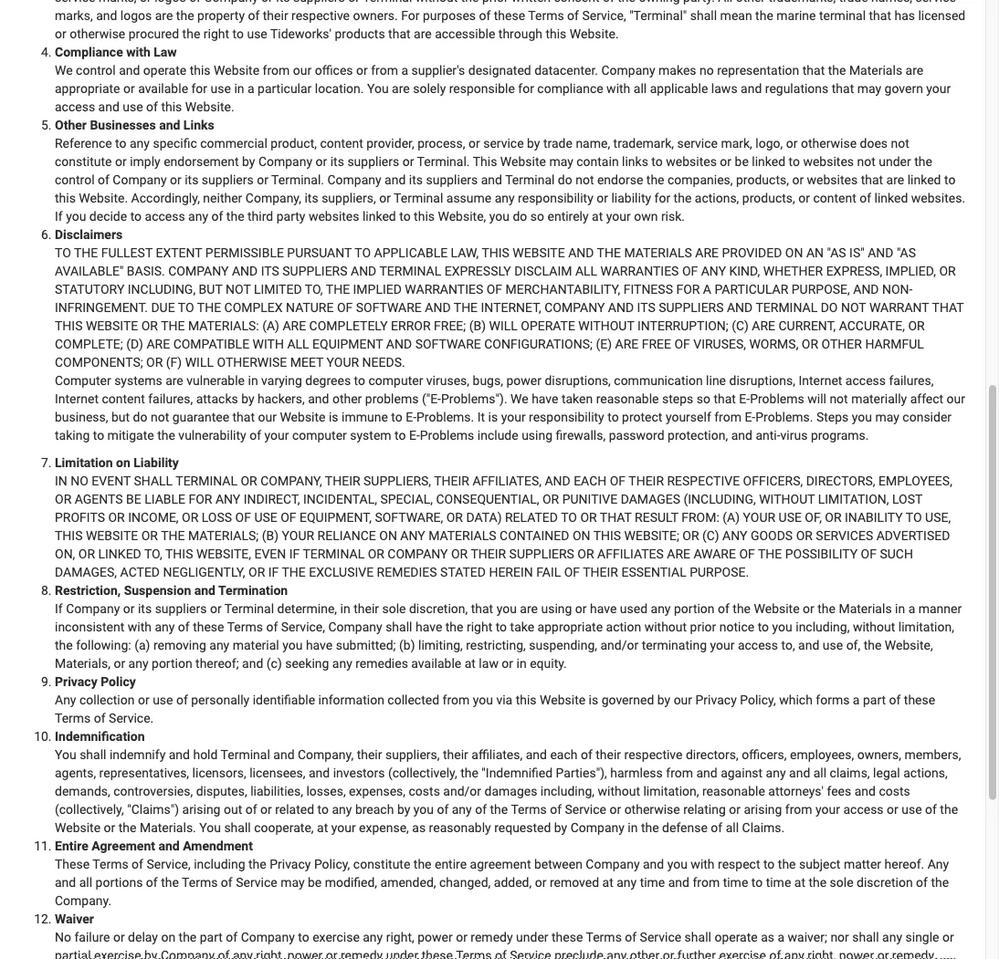 Task type: describe. For each thing, give the bounding box(es) containing it.
websites up companies,
[[666, 154, 717, 169]]

0 vertical spatial suppliers
[[282, 263, 348, 278]]

1 vertical spatial so
[[697, 391, 711, 406]]

1 "as from the left
[[827, 245, 846, 260]]

these down changed,
[[422, 948, 453, 960]]

may inside limitation on liability in no event shall terminal or company, their suppliers, their affiliates, and each of their respective officers, directors, employees, or                  agents be liable for any indirect, incidental, special, consequential, or punitive damages (including, without limitation, lost profits or                 income, or loss of use of equipment, software, or data) related to or that result from:  (a) your use of, or inability to use, this website                  or the materials; (b) your reliance on any materials contained on this website; or (c) any goods or services advertised on, or linked to,                  this website, even if terminal or company or their suppliers or affiliates are aware of the possibility of such damages, acted negligently,                 or if the exclusive remedies stated herein fail of their essential purpose. restriction, suspension and termination if company or its suppliers or terminal determine, in their sole discretion, that you are using or have used any portion of the website                  or the materials in a manner inconsistent with any of these terms of service, company shall have the right to take appropriate action                  without prior notice to you including, without limitation, the following:  (a) removing any material you have submitted; (b) limiting,                 restricting, suspending, and/or terminating your access to, and use of, the website, materials, or any portion thereof; and (c)                  seeking any remedies available at law or in equity. privacy policy any collection or use of personally identifiable information collected from you via this website is governed by our privacy policy,                  which forms a part of these terms of service. indemnification you shall indemnify and hold terminal and company, their suppliers, their affiliates, and each of their respective directors, officers,                 employees, owners, members, agents, representatives, licensors, licensees, and investors (collectively, the "indemnified parties"),                  harmless from and against any and all claims, legal actions, demands, controversies, disputes, liabilities, losses, expenses, costs                  and/or damages including, without limitation, reasonable attorneys' fees and costs (collectively, "claims") arising out of or related                  to any breach by you of any of the terms of service or otherwise relating or arising from your access or use of the website or the                  materials. you shall cooperate, at your expense, as reasonably requested by company in the defense of all claims. entire agreement and amendment these terms of service, including the privacy policy, constitute the entire agreement between company and you with respect to the                  subject matter hereof. any and all portions of the terms of service may be modified, amended, changed, added, or removed at any time                  and from time to time at the sole discretion of the company. waiver no failure or delay on the part of company to exercise any right, power or remedy under these terms of service shall operate as a                 waiver; nor shall any single or partial exercise by company of any right, power or remedy under these terms of service preclude any                  other or further exercise of any right, power or remedy.
[[281, 875, 305, 890]]

expenses,
[[349, 784, 406, 799]]

(including,
[[684, 492, 756, 507]]

0 vertical spatial control
[[76, 62, 116, 77]]

or up stated
[[451, 546, 468, 561]]

1 horizontal spatial without
[[644, 619, 687, 635]]

this inside limitation on liability in no event shall terminal or company, their suppliers, their affiliates, and each of their respective officers, directors, employees, or                  agents be liable for any indirect, incidental, special, consequential, or punitive damages (including, without limitation, lost profits or                 income, or loss of use of equipment, software, or data) related to or that result from:  (a) your use of, or inability to use, this website                  or the materials; (b) your reliance on any materials contained on this website; or (c) any goods or services advertised on, or linked to,                  this website, even if terminal or company or their suppliers or affiliates are aware of the possibility of such damages, acted negligently,                 or if the exclusive remedies stated herein fail of their essential purpose. restriction, suspension and termination if company or its suppliers or terminal determine, in their sole discretion, that you are using or have used any portion of the website                  or the materials in a manner inconsistent with any of these terms of service, company shall have the right to take appropriate action                  without prior notice to you including, without limitation, the following:  (a) removing any material you have submitted; (b) limiting,                 restricting, suspending, and/or terminating your access to, and use of, the website, materials, or any portion thereof; and (c)                  seeking any remedies available at law or in equity. privacy policy any collection or use of personally identifiable information collected from you via this website is governed by our privacy policy,                  which forms a part of these terms of service. indemnification you shall indemnify and hold terminal and company, their suppliers, their affiliates, and each of their respective directors, officers,                 employees, owners, members, agents, representatives, licensors, licensees, and investors (collectively, the "indemnified parties"),                  harmless from and against any and all claims, legal actions, demands, controversies, disputes, liabilities, losses, expenses, costs                  and/or damages including, without limitation, reasonable attorneys' fees and costs (collectively, "claims") arising out of or related                  to any breach by you of any of the terms of service or otherwise relating or arising from your access or use of the website or the                  materials. you shall cooperate, at your expense, as reasonably requested by company in the defense of all claims. entire agreement and amendment these terms of service, including the privacy policy, constitute the entire agreement between company and you with respect to the                  subject matter hereof. any and all portions of the terms of service may be modified, amended, changed, added, or removed at any time                  and from time to time at the sole discretion of the company. waiver no failure or delay on the part of company to exercise any right, power or remedy under these terms of service shall operate as a                 waiver; nor shall any single or partial exercise by company of any right, power or remedy under these terms of service preclude any                  other or further exercise of any right, power or remedy.
[[516, 693, 537, 708]]

you up to,
[[772, 619, 793, 635]]

shall down out
[[224, 820, 251, 835]]

1 horizontal spatial policy,
[[740, 693, 776, 708]]

if inside limitation on liability in no event shall terminal or company, their suppliers, their affiliates, and each of their respective officers, directors, employees, or                  agents be liable for any indirect, incidental, special, consequential, or punitive damages (including, without limitation, lost profits or                 income, or loss of use of equipment, software, or data) related to or that result from:  (a) your use of, or inability to use, this website                  or the materials; (b) your reliance on any materials contained on this website; or (c) any goods or services advertised on, or linked to,                  this website, even if terminal or company or their suppliers or affiliates are aware of the possibility of such damages, acted negligently,                 or if the exclusive remedies stated herein fail of their essential purpose. restriction, suspension and termination if company or its suppliers or terminal determine, in their sole discretion, that you are using or have used any portion of the website                  or the materials in a manner inconsistent with any of these terms of service, company shall have the right to take appropriate action                  without prior notice to you including, without limitation, the following:  (a) removing any material you have submitted; (b) limiting,                 restricting, suspending, and/or terminating your access to, and use of, the website, materials, or any portion thereof; and (c)                  seeking any remedies available at law or in equity. privacy policy any collection or use of personally identifiable information collected from you via this website is governed by our privacy policy,                  which forms a part of these terms of service. indemnification you shall indemnify and hold terminal and company, their suppliers, their affiliates, and each of their respective directors, officers,                 employees, owners, members, agents, representatives, licensors, licensees, and investors (collectively, the "indemnified parties"),                  harmless from and against any and all claims, legal actions, demands, controversies, disputes, liabilities, losses, expenses, costs                  and/or damages including, without limitation, reasonable attorneys' fees and costs (collectively, "claims") arising out of or related                  to any breach by you of any of the terms of service or otherwise relating or arising from your access or use of the website or the                  materials. you shall cooperate, at your expense, as reasonably requested by company in the defense of all claims. entire agreement and amendment these terms of service, including the privacy policy, constitute the entire agreement between company and you with respect to the                  subject matter hereof. any and all portions of the terms of service may be modified, amended, changed, added, or removed at any time                  and from time to time at the sole discretion of the company. waiver no failure or delay on the part of company to exercise any right, power or remedy under these terms of service shall operate as a                 waiver; nor shall any single or partial exercise by company of any right, power or remedy under these terms of service preclude any                  other or further exercise of any right, power or remedy.
[[55, 601, 63, 616]]

the up nature
[[326, 282, 350, 297]]

relating
[[683, 802, 726, 817]]

with right compliance
[[607, 81, 630, 96]]

defense
[[662, 820, 708, 835]]

entire
[[55, 839, 88, 854]]

acted
[[120, 565, 160, 580]]

use left of,
[[823, 638, 843, 653]]

2 horizontal spatial exercise
[[719, 948, 766, 960]]

reasonably
[[429, 820, 491, 835]]

1 vertical spatial warranties
[[405, 282, 483, 297]]

their up consequential,
[[434, 473, 469, 488]]

1 vertical spatial limitation,
[[643, 784, 699, 799]]

this up applicable
[[414, 209, 435, 224]]

1 vertical spatial control
[[55, 172, 95, 187]]

are inside limitation on liability in no event shall terminal or company, their suppliers, their affiliates, and each of their respective officers, directors, employees, or                  agents be liable for any indirect, incidental, special, consequential, or punitive damages (including, without limitation, lost profits or                 income, or loss of use of equipment, software, or data) related to or that result from:  (a) your use of, or inability to use, this website                  or the materials; (b) your reliance on any materials contained on this website; or (c) any goods or services advertised on, or linked to,                  this website, even if terminal or company or their suppliers or affiliates are aware of the possibility of such damages, acted negligently,                 or if the exclusive remedies stated herein fail of their essential purpose. restriction, suspension and termination if company or its suppliers or terminal determine, in their sole discretion, that you are using or have used any portion of the website                  or the materials in a manner inconsistent with any of these terms of service, company shall have the right to take appropriate action                  without prior notice to you including, without limitation, the following:  (a) removing any material you have submitted; (b) limiting,                 restricting, suspending, and/or terminating your access to, and use of, the website, materials, or any portion thereof; and (c)                  seeking any remedies available at law or in equity. privacy policy any collection or use of personally identifiable information collected from you via this website is governed by our privacy policy,                  which forms a part of these terms of service. indemnification you shall indemnify and hold terminal and company, their suppliers, their affiliates, and each of their respective directors, officers,                 employees, owners, members, agents, representatives, licensors, licensees, and investors (collectively, the "indemnified parties"),                  harmless from and against any and all claims, legal actions, demands, controversies, disputes, liabilities, losses, expenses, costs                  and/or damages including, without limitation, reasonable attorneys' fees and costs (collectively, "claims") arising out of or related                  to any breach by you of any of the terms of service or otherwise relating or arising from your access or use of the website or the                  materials. you shall cooperate, at your expense, as reasonably requested by company in the defense of all claims. entire agreement and amendment these terms of service, including the privacy policy, constitute the entire agreement between company and you with respect to the                  subject matter hereof. any and all portions of the terms of service may be modified, amended, changed, added, or removed at any time                  and from time to time at the sole discretion of the company. waiver no failure or delay on the part of company to exercise any right, power or remedy under these terms of service shall operate as a                 waiver; nor shall any single or partial exercise by company of any right, power or remedy under these terms of service preclude any                  other or further exercise of any right, power or remedy.
[[520, 601, 538, 616]]

1 horizontal spatial if
[[289, 546, 300, 561]]

0 vertical spatial so
[[530, 209, 544, 224]]

the up liability
[[157, 428, 175, 443]]

1 vertical spatial internet
[[55, 391, 99, 406]]

system
[[350, 428, 391, 443]]

or down "from:"
[[683, 528, 699, 543]]

and down fitness
[[608, 300, 634, 315]]

without inside limitation on liability in no event shall terminal or company, their suppliers, their affiliates, and each of their respective officers, directors, employees, or                  agents be liable for any indirect, incidental, special, consequential, or punitive damages (including, without limitation, lost profits or                 income, or loss of use of equipment, software, or data) related to or that result from:  (a) your use of, or inability to use, this website                  or the materials; (b) your reliance on any materials contained on this website; or (c) any goods or services advertised on, or linked to,                  this website, even if terminal or company or their suppliers or affiliates are aware of the possibility of such damages, acted negligently,                 or if the exclusive remedies stated herein fail of their essential purpose. restriction, suspension and termination if company or its suppliers or terminal determine, in their sole discretion, that you are using or have used any portion of the website                  or the materials in a manner inconsistent with any of these terms of service, company shall have the right to take appropriate action                  without prior notice to you including, without limitation, the following:  (a) removing any material you have submitted; (b) limiting,                 restricting, suspending, and/or terminating your access to, and use of, the website, materials, or any portion thereof; and (c)                  seeking any remedies available at law or in equity. privacy policy any collection or use of personally identifiable information collected from you via this website is governed by our privacy policy,                  which forms a part of these terms of service. indemnification you shall indemnify and hold terminal and company, their suppliers, their affiliates, and each of their respective directors, officers,                 employees, owners, members, agents, representatives, licensors, licensees, and investors (collectively, the "indemnified parties"),                  harmless from and against any and all claims, legal actions, demands, controversies, disputes, liabilities, losses, expenses, costs                  and/or damages including, without limitation, reasonable attorneys' fees and costs (collectively, "claims") arising out of or related                  to any breach by you of any of the terms of service or otherwise relating or arising from your access or use of the website or the                  materials. you shall cooperate, at your expense, as reasonably requested by company in the defense of all claims. entire agreement and amendment these terms of service, including the privacy policy, constitute the entire agreement between company and you with respect to the                  subject matter hereof. any and all portions of the terms of service may be modified, amended, changed, added, or removed at any time                  and from time to time at the sole discretion of the company. waiver no failure or delay on the part of company to exercise any right, power or remedy under these terms of service shall operate as a                 waiver; nor shall any single or partial exercise by company of any right, power or remedy under these terms of service preclude any                  other or further exercise of any right, power or remedy.
[[759, 492, 815, 507]]

meet
[[290, 355, 323, 370]]

shall up (b)
[[386, 619, 412, 635]]

2 vertical spatial you
[[199, 820, 221, 835]]

for inside limitation on liability in no event shall terminal or company, their suppliers, their affiliates, and each of their respective officers, directors, employees, or                  agents be liable for any indirect, incidental, special, consequential, or punitive damages (including, without limitation, lost profits or                 income, or loss of use of equipment, software, or data) related to or that result from:  (a) your use of, or inability to use, this website                  or the materials; (b) your reliance on any materials contained on this website; or (c) any goods or services advertised on, or linked to,                  this website, even if terminal or company or their suppliers or affiliates are aware of the possibility of such damages, acted negligently,                 or if the exclusive remedies stated herein fail of their essential purpose. restriction, suspension and termination if company or its suppliers or terminal determine, in their sole discretion, that you are using or have used any portion of the website                  or the materials in a manner inconsistent with any of these terms of service, company shall have the right to take appropriate action                  without prior notice to you including, without limitation, the following:  (a) removing any material you have submitted; (b) limiting,                 restricting, suspending, and/or terminating your access to, and use of, the website, materials, or any portion thereof; and (c)                  seeking any remedies available at law or in equity. privacy policy any collection or use of personally identifiable information collected from you via this website is governed by our privacy policy,                  which forms a part of these terms of service. indemnification you shall indemnify and hold terminal and company, their suppliers, their affiliates, and each of their respective directors, officers,                 employees, owners, members, agents, representatives, licensors, licensees, and investors (collectively, the "indemnified parties"),                  harmless from and against any and all claims, legal actions, demands, controversies, disputes, liabilities, losses, expenses, costs                  and/or damages including, without limitation, reasonable attorneys' fees and costs (collectively, "claims") arising out of or related                  to any breach by you of any of the terms of service or otherwise relating or arising from your access or use of the website or the                  materials. you shall cooperate, at your expense, as reasonably requested by company in the defense of all claims. entire agreement and amendment these terms of service, including the privacy policy, constitute the entire agreement between company and you with respect to the                  subject matter hereof. any and all portions of the terms of service may be modified, amended, changed, added, or removed at any time                  and from time to time at the sole discretion of the company. waiver no failure or delay on the part of company to exercise any right, power or remedy under these terms of service shall operate as a                 waiver; nor shall any single or partial exercise by company of any right, power or remedy under these terms of service preclude any                  other or further exercise of any right, power or remedy.
[[189, 492, 212, 507]]

do
[[821, 300, 838, 315]]

your down hackers,
[[264, 428, 289, 443]]

0 horizontal spatial do
[[133, 409, 147, 424]]

1 vertical spatial products,
[[742, 190, 795, 205]]

0 horizontal spatial for
[[191, 81, 207, 96]]

1 horizontal spatial privacy
[[270, 857, 311, 872]]

our inside limitation on liability in no event shall terminal or company, their suppliers, their affiliates, and each of their respective officers, directors, employees, or                  agents be liable for any indirect, incidental, special, consequential, or punitive damages (including, without limitation, lost profits or                 income, or loss of use of equipment, software, or data) related to or that result from:  (a) your use of, or inability to use, this website                  or the materials; (b) your reliance on any materials contained on this website; or (c) any goods or services advertised on, or linked to,                  this website, even if terminal or company or their suppliers or affiliates are aware of the possibility of such damages, acted negligently,                 or if the exclusive remedies stated herein fail of their essential purpose. restriction, suspension and termination if company or its suppliers or terminal determine, in their sole discretion, that you are using or have used any portion of the website                  or the materials in a manner inconsistent with any of these terms of service, company shall have the right to take appropriate action                  without prior notice to you including, without limitation, the following:  (a) removing any material you have submitted; (b) limiting,                 restricting, suspending, and/or terminating your access to, and use of, the website, materials, or any portion thereof; and (c)                  seeking any remedies available at law or in equity. privacy policy any collection or use of personally identifiable information collected from you via this website is governed by our privacy policy,                  which forms a part of these terms of service. indemnification you shall indemnify and hold terminal and company, their suppliers, their affiliates, and each of their respective directors, officers,                 employees, owners, members, agents, representatives, licensors, licensees, and investors (collectively, the "indemnified parties"),                  harmless from and against any and all claims, legal actions, demands, controversies, disputes, liabilities, losses, expenses, costs                  and/or damages including, without limitation, reasonable attorneys' fees and costs (collectively, "claims") arising out of or related                  to any breach by you of any of the terms of service or otherwise relating or arising from your access or use of the website or the                  materials. you shall cooperate, at your expense, as reasonably requested by company in the defense of all claims. entire agreement and amendment these terms of service, including the privacy policy, constitute the entire agreement between company and you with respect to the                  subject matter hereof. any and all portions of the terms of service may be modified, amended, changed, added, or removed at any time                  and from time to time at the sole discretion of the company. waiver no failure or delay on the part of company to exercise any right, power or remedy under these terms of service shall operate as a                 waiver; nor shall any single or partial exercise by company of any right, power or remedy under these terms of service preclude any                  other or further exercise of any right, power or remedy.
[[674, 693, 692, 708]]

1 horizontal spatial and/or
[[601, 638, 639, 653]]

1 horizontal spatial for
[[518, 81, 534, 96]]

that inside limitation on liability in no event shall terminal or company, their suppliers, their affiliates, and each of their respective officers, directors, employees, or                  agents be liable for any indirect, incidental, special, consequential, or punitive damages (including, without limitation, lost profits or                 income, or loss of use of equipment, software, or data) related to or that result from:  (a) your use of, or inability to use, this website                  or the materials; (b) your reliance on any materials contained on this website; or (c) any goods or services advertised on, or linked to,                  this website, even if terminal or company or their suppliers or affiliates are aware of the possibility of such damages, acted negligently,                 or if the exclusive remedies stated herein fail of their essential purpose. restriction, suspension and termination if company or its suppliers or terminal determine, in their sole discretion, that you are using or have used any portion of the website                  or the materials in a manner inconsistent with any of these terms of service, company shall have the right to take appropriate action                  without prior notice to you including, without limitation, the following:  (a) removing any material you have submitted; (b) limiting,                 restricting, suspending, and/or terminating your access to, and use of, the website, materials, or any portion thereof; and (c)                  seeking any remedies available at law or in equity. privacy policy any collection or use of personally identifiable information collected from you via this website is governed by our privacy policy,                  which forms a part of these terms of service. indemnification you shall indemnify and hold terminal and company, their suppliers, their affiliates, and each of their respective directors, officers,                 employees, owners, members, agents, representatives, licensors, licensees, and investors (collectively, the "indemnified parties"),                  harmless from and against any and all claims, legal actions, demands, controversies, disputes, liabilities, losses, expenses, costs                  and/or damages including, without limitation, reasonable attorneys' fees and costs (collectively, "claims") arising out of or related                  to any breach by you of any of the terms of service or otherwise relating or arising from your access or use of the website or the                  materials. you shall cooperate, at your expense, as reasonably requested by company in the defense of all claims. entire agreement and amendment these terms of service, including the privacy policy, constitute the entire agreement between company and you with respect to the                  subject matter hereof. any and all portions of the terms of service may be modified, amended, changed, added, or removed at any time                  and from time to time at the sole discretion of the company. waiver no failure or delay on the part of company to exercise any right, power or remedy under these terms of service shall operate as a                 waiver; nor shall any single or partial exercise by company of any right, power or remedy under these terms of service preclude any                  other or further exercise of any right, power or remedy.
[[471, 601, 493, 616]]

2 time from the left
[[723, 875, 748, 890]]

0 vertical spatial portion
[[674, 601, 715, 616]]

or left (f)
[[146, 355, 163, 370]]

have down discretion,
[[416, 619, 442, 635]]

fail
[[536, 565, 561, 580]]

have inside compliance with law we control and operate this website from our offices or from a supplier's designated datacenter. company makes no representation that                  the materials are appropriate or available for use in a particular location. you are solely responsible for compliance with all                  applicable laws and regulations that may govern your access and use of this website. other businesses and links reference to any specific commercial product, content provider, process, or service by trade name, trademark, service mark, logo, or                  otherwise does not constitute or imply endorsement by company or its suppliers or terminal. this website may contain links to websites                  or be linked to websites not under the control of company or its suppliers or terminal. company and its suppliers and terminal do not                  endorse the companies, products, or websites that are linked to this website. accordingly, neither company, its suppliers, or terminal                  assume any responsibility or liability for the actions, products, or content of linked websites. if you decide to access any of the                  third party websites linked to this website, you do so entirely at your own risk. disclaimers to the fullest extent permissible pursuant to applicable law, this website and the materials are provided on an "as is" and "as available" basis. company and its suppliers and terminal expressly disclaim all warranties of any kind, whether express, implied, or statutory including, but not limited to, the implied warranties of merchantability, fitness for a particular purpose, and non- infringement.                 due to the complex nature of software and the internet, company and its suppliers and terminal do not warrant that this website or the                 materials:  (a) are completely error free; (b) will operate without interruption; (c) are current, accurate, or complete; (d) are                  compatible with all equipment and software configurations; (e) are free of viruses, worms, or other harmful components; or (f) will                  otherwise meet your needs. computer systems are vulnerable in varying degrees to computer viruses, bugs, power disruptions, communication line disruptions,                      internet access failures, internet content failures, attacks by hackers, and other problems ("e-problems"). we have taken                      reasonable steps so that e-problems will not materially affect our business, but do not guarantee that our website is immune to                      e-problems. it is your responsibility to protect yourself from e-problems. steps you may consider taking to mitigate the vulnerability                      of your computer system to e-problems include using firewalls, password protection, and anti-virus programs.
[[532, 391, 558, 406]]

third
[[248, 209, 273, 224]]

partial
[[55, 948, 91, 960]]

links
[[183, 117, 214, 132]]

2 horizontal spatial privacy
[[696, 693, 737, 708]]

pursuant
[[287, 245, 352, 260]]

their up the damages
[[629, 473, 664, 488]]

vulnerable
[[187, 373, 245, 388]]

indirect,
[[244, 492, 300, 507]]

materials inside limitation on liability in no event shall terminal or company, their suppliers, their affiliates, and each of their respective officers, directors, employees, or                  agents be liable for any indirect, incidental, special, consequential, or punitive damages (including, without limitation, lost profits or                 income, or loss of use of equipment, software, or data) related to or that result from:  (a) your use of, or inability to use, this website                  or the materials; (b) your reliance on any materials contained on this website; or (c) any goods or services advertised on, or linked to,                  this website, even if terminal or company or their suppliers or affiliates are aware of the possibility of such damages, acted negligently,                 or if the exclusive remedies stated herein fail of their essential purpose. restriction, suspension and termination if company or its suppliers or terminal determine, in their sole discretion, that you are using or have used any portion of the website                  or the materials in a manner inconsistent with any of these terms of service, company shall have the right to take appropriate action                  without prior notice to you including, without limitation, the following:  (a) removing any material you have submitted; (b) limiting,                 restricting, suspending, and/or terminating your access to, and use of, the website, materials, or any portion thereof; and (c)                  seeking any remedies available at law or in equity. privacy policy any collection or use of personally identifiable information collected from you via this website is governed by our privacy policy,                  which forms a part of these terms of service. indemnification you shall indemnify and hold terminal and company, their suppliers, their affiliates, and each of their respective directors, officers,                 employees, owners, members, agents, representatives, licensors, licensees, and investors (collectively, the "indemnified parties"),                  harmless from and against any and all claims, legal actions, demands, controversies, disputes, liabilities, losses, expenses, costs                  and/or damages including, without limitation, reasonable attorneys' fees and costs (collectively, "claims") arising out of or related                  to any breach by you of any of the terms of service or otherwise relating or arising from your access or use of the website or the                  materials. you shall cooperate, at your expense, as reasonably requested by company in the defense of all claims. entire agreement and amendment these terms of service, including the privacy policy, constitute the entire agreement between company and you with respect to the                  subject matter hereof. any and all portions of the terms of service may be modified, amended, changed, added, or removed at any time                  and from time to time at the sole discretion of the company. waiver no failure or delay on the part of company to exercise any right, power or remedy under these terms of service shall operate as a                 waiver; nor shall any single or partial exercise by company of any right, power or remedy under these terms of service preclude any                  other or further exercise of any right, power or remedy.
[[428, 528, 496, 543]]

be inside compliance with law we control and operate this website from our offices or from a supplier's designated datacenter. company makes no representation that                  the materials are appropriate or available for use in a particular location. you are solely responsible for compliance with all                  applicable laws and regulations that may govern your access and use of this website. other businesses and links reference to any specific commercial product, content provider, process, or service by trade name, trademark, service mark, logo, or                  otherwise does not constitute or imply endorsement by company or its suppliers or terminal. this website may contain links to websites                  or be linked to websites not under the control of company or its suppliers or terminal. company and its suppliers and terminal do not                  endorse the companies, products, or websites that are linked to this website. accordingly, neither company, its suppliers, or terminal                  assume any responsibility or liability for the actions, products, or content of linked websites. if you decide to access any of the                  third party websites linked to this website, you do so entirely at your own risk. disclaimers to the fullest extent permissible pursuant to applicable law, this website and the materials are provided on an "as is" and "as available" basis. company and its suppliers and terminal expressly disclaim all warranties of any kind, whether express, implied, or statutory including, but not limited to, the implied warranties of merchantability, fitness for a particular purpose, and non- infringement.                 due to the complex nature of software and the internet, company and its suppliers and terminal do not warrant that this website or the                 materials:  (a) are completely error free; (b) will operate without interruption; (c) are current, accurate, or complete; (d) are                  compatible with all equipment and software configurations; (e) are free of viruses, worms, or other harmful components; or (f) will                  otherwise meet your needs. computer systems are vulnerable in varying degrees to computer viruses, bugs, power disruptions, communication line disruptions,                      internet access failures, internet content failures, attacks by hackers, and other problems ("e-problems"). we have taken                      reasonable steps so that e-problems will not materially affect our business, but do not guarantee that our website is immune to                      e-problems. it is your responsibility to protect yourself from e-problems. steps you may consider taking to mitigate the vulnerability                      of your computer system to e-problems include using firewalls, password protection, and anti-virus programs.
[[735, 154, 749, 169]]

0 vertical spatial software
[[356, 300, 422, 315]]

with left respect
[[691, 857, 715, 872]]

0 vertical spatial do
[[558, 172, 572, 187]]

by down delay
[[144, 948, 158, 960]]

any down software,
[[400, 528, 425, 543]]

process,
[[418, 135, 465, 151]]

a right forms
[[853, 693, 860, 708]]

by down commercial
[[242, 154, 255, 169]]

purpose.
[[690, 565, 749, 580]]

company.
[[55, 893, 112, 909]]

1 vertical spatial responsibility
[[529, 409, 604, 424]]

appropriate inside compliance with law we control and operate this website from our offices or from a supplier's designated datacenter. company makes no representation that                  the materials are appropriate or available for use in a particular location. you are solely responsible for compliance with all                  applicable laws and regulations that may govern your access and use of this website. other businesses and links reference to any specific commercial product, content provider, process, or service by trade name, trademark, service mark, logo, or                  otherwise does not constitute or imply endorsement by company or its suppliers or terminal. this website may contain links to websites                  or be linked to websites not under the control of company or its suppliers or terminal. company and its suppliers and terminal do not                  endorse the companies, products, or websites that are linked to this website. accordingly, neither company, its suppliers, or terminal                  assume any responsibility or liability for the actions, products, or content of linked websites. if you decide to access any of the                  third party websites linked to this website, you do so entirely at your own risk. disclaimers to the fullest extent permissible pursuant to applicable law, this website and the materials are provided on an "as is" and "as available" basis. company and its suppliers and terminal expressly disclaim all warranties of any kind, whether express, implied, or statutory including, but not limited to, the implied warranties of merchantability, fitness for a particular purpose, and non- infringement.                 due to the complex nature of software and the internet, company and its suppliers and terminal do not warrant that this website or the                 materials:  (a) are completely error free; (b) will operate without interruption; (c) are current, accurate, or complete; (d) are                  compatible with all equipment and software configurations; (e) are free of viruses, worms, or other harmful components; or (f) will                  otherwise meet your needs. computer systems are vulnerable in varying degrees to computer viruses, bugs, power disruptions, communication line disruptions,                      internet access failures, internet content failures, attacks by hackers, and other problems ("e-problems"). we have taken                      reasonable steps so that e-problems will not materially affect our business, but do not guarantee that our website is immune to                      e-problems. it is your responsibility to protect yourself from e-problems. steps you may consider taking to mitigate the vulnerability                      of your computer system to e-problems include using firewalls, password protection, and anti-virus programs.
[[55, 81, 120, 96]]

this up disclaimers
[[55, 190, 76, 205]]

completely
[[309, 318, 388, 333]]

0 vertical spatial warranties
[[601, 263, 679, 278]]

viruses,
[[426, 373, 470, 388]]

0 horizontal spatial under
[[386, 948, 418, 960]]

available inside limitation on liability in no event shall terminal or company, their suppliers, their affiliates, and each of their respective officers, directors, employees, or                  agents be liable for any indirect, incidental, special, consequential, or punitive damages (including, without limitation, lost profits or                 income, or loss of use of equipment, software, or data) related to or that result from:  (a) your use of, or inability to use, this website                  or the materials; (b) your reliance on any materials contained on this website; or (c) any goods or services advertised on, or linked to,                  this website, even if terminal or company or their suppliers or affiliates are aware of the possibility of such damages, acted negligently,                 or if the exclusive remedies stated herein fail of their essential purpose. restriction, suspension and termination if company or its suppliers or terminal determine, in their sole discretion, that you are using or have used any portion of the website                  or the materials in a manner inconsistent with any of these terms of service, company shall have the right to take appropriate action                  without prior notice to you including, without limitation, the following:  (a) removing any material you have submitted; (b) limiting,                 restricting, suspending, and/or terminating your access to, and use of, the website, materials, or any portion thereof; and (c)                  seeking any remedies available at law or in equity. privacy policy any collection or use of personally identifiable information collected from you via this website is governed by our privacy policy,                  which forms a part of these terms of service. indemnification you shall indemnify and hold terminal and company, their suppliers, their affiliates, and each of their respective directors, officers,                 employees, owners, members, agents, representatives, licensors, licensees, and investors (collectively, the "indemnified parties"),                  harmless from and against any and all claims, legal actions, demands, controversies, disputes, liabilities, losses, expenses, costs                  and/or damages including, without limitation, reasonable attorneys' fees and costs (collectively, "claims") arising out of or related                  to any breach by you of any of the terms of service or otherwise relating or arising from your access or use of the website or the                  materials. you shall cooperate, at your expense, as reasonably requested by company in the defense of all claims. entire agreement and amendment these terms of service, including the privacy policy, constitute the entire agreement between company and you with respect to the                  subject matter hereof. any and all portions of the terms of service may be modified, amended, changed, added, or removed at any time                  and from time to time at the sole discretion of the company. waiver no failure or delay on the part of company to exercise any right, power or remedy under these terms of service shall operate as a                 waiver; nor shall any single or partial exercise by company of any right, power or remedy under these terms of service preclude any                  other or further exercise of any right, power or remedy.
[[411, 656, 461, 671]]

1 horizontal spatial on
[[573, 528, 590, 543]]

of left 'such'
[[861, 546, 877, 561]]

0 horizontal spatial remedy
[[341, 948, 383, 960]]

and down particular
[[727, 300, 753, 315]]

agreement
[[92, 839, 155, 854]]

website;
[[624, 528, 679, 543]]

delay
[[128, 930, 158, 945]]

0 horizontal spatial will
[[185, 355, 214, 370]]

viruses,
[[693, 336, 746, 351]]

at down subject
[[794, 875, 805, 890]]

liability
[[611, 190, 651, 205]]

limited
[[254, 282, 302, 297]]

their down affiliates
[[583, 565, 618, 580]]

is"
[[849, 245, 865, 260]]

reference
[[55, 135, 112, 151]]

if inside compliance with law we control and operate this website from our offices or from a supplier's designated datacenter. company makes no representation that                  the materials are appropriate or available for use in a particular location. you are solely responsible for compliance with all                  applicable laws and regulations that may govern your access and use of this website. other businesses and links reference to any specific commercial product, content provider, process, or service by trade name, trademark, service mark, logo, or                  otherwise does not constitute or imply endorsement by company or its suppliers or terminal. this website may contain links to websites                  or be linked to websites not under the control of company or its suppliers or terminal. company and its suppliers and terminal do not                  endorse the companies, products, or websites that are linked to this website. accordingly, neither company, its suppliers, or terminal                  assume any responsibility or liability for the actions, products, or content of linked websites. if you decide to access any of the                  third party websites linked to this website, you do so entirely at your own risk. disclaimers to the fullest extent permissible pursuant to applicable law, this website and the materials are provided on an "as is" and "as available" basis. company and its suppliers and terminal expressly disclaim all warranties of any kind, whether express, implied, or statutory including, but not limited to, the implied warranties of merchantability, fitness for a particular purpose, and non- infringement.                 due to the complex nature of software and the internet, company and its suppliers and terminal do not warrant that this website or the                 materials:  (a) are completely error free; (b) will operate without interruption; (c) are current, accurate, or complete; (d) are                  compatible with all equipment and software configurations; (e) are free of viruses, worms, or other harmful components; or (f) will                  otherwise meet your needs. computer systems are vulnerable in varying degrees to computer viruses, bugs, power disruptions, communication line disruptions,                      internet access failures, internet content failures, attacks by hackers, and other problems ("e-problems"). we have taken                      reasonable steps so that e-problems will not materially affect our business, but do not guarantee that our website is immune to                      e-problems. it is your responsibility to protect yourself from e-problems. steps you may consider taking to mitigate the vulnerability                      of your computer system to e-problems include using firewalls, password protection, and anti-virus programs.
[[55, 209, 63, 224]]

responsible
[[449, 81, 515, 96]]

1 horizontal spatial exercise
[[313, 930, 360, 945]]

1 vertical spatial if
[[268, 565, 279, 580]]

to, inside limitation on liability in no event shall terminal or company, their suppliers, their affiliates, and each of their respective officers, directors, employees, or                  agents be liable for any indirect, incidental, special, consequential, or punitive damages (including, without limitation, lost profits or                 income, or loss of use of equipment, software, or data) related to or that result from:  (a) your use of, or inability to use, this website                  or the materials; (b) your reliance on any materials contained on this website; or (c) any goods or services advertised on, or linked to,                  this website, even if terminal or company or their suppliers or affiliates are aware of the possibility of such damages, acted negligently,                 or if the exclusive remedies stated herein fail of their essential purpose. restriction, suspension and termination if company or its suppliers or terminal determine, in their sole discretion, that you are using or have used any portion of the website                  or the materials in a manner inconsistent with any of these terms of service, company shall have the right to take appropriate action                  without prior notice to you including, without limitation, the following:  (a) removing any material you have submitted; (b) limiting,                 restricting, suspending, and/or terminating your access to, and use of, the website, materials, or any portion thereof; and (c)                  seeking any remedies available at law or in equity. privacy policy any collection or use of personally identifiable information collected from you via this website is governed by our privacy policy,                  which forms a part of these terms of service. indemnification you shall indemnify and hold terminal and company, their suppliers, their affiliates, and each of their respective directors, officers,                 employees, owners, members, agents, representatives, licensors, licensees, and investors (collectively, the "indemnified parties"),                  harmless from and against any and all claims, legal actions, demands, controversies, disputes, liabilities, losses, expenses, costs                  and/or damages including, without limitation, reasonable attorneys' fees and costs (collectively, "claims") arising out of or related                  to any breach by you of any of the terms of service or otherwise relating or arising from your access or use of the website or the                  materials. you shall cooperate, at your expense, as reasonably requested by company in the defense of all claims. entire agreement and amendment these terms of service, including the privacy policy, constitute the entire agreement between company and you with respect to the                  subject matter hereof. any and all portions of the terms of service may be modified, amended, changed, added, or removed at any time                  and from time to time at the sole discretion of the company. waiver no failure or delay on the part of company to exercise any right, power or remedy under these terms of service shall operate as a                 waiver; nor shall any single or partial exercise by company of any right, power or remedy under these terms of service preclude any                  other or further exercise of any right, power or remedy.
[[144, 546, 162, 561]]

0 vertical spatial including,
[[796, 619, 850, 635]]

are up a
[[695, 245, 719, 260]]

failure
[[74, 930, 110, 945]]

2 costs from the left
[[879, 784, 910, 799]]

materially
[[851, 391, 907, 406]]

all left claims.
[[726, 820, 739, 835]]

determine,
[[277, 601, 337, 616]]

endorsement
[[164, 154, 239, 169]]

this up negligently,
[[165, 546, 193, 561]]

its down 'location.'
[[330, 154, 344, 169]]

lost
[[892, 492, 923, 507]]

protect
[[622, 409, 663, 424]]

the up limiting,
[[445, 619, 463, 635]]

their up investors at the bottom left of page
[[357, 747, 382, 762]]

of down interruption;
[[674, 336, 690, 351]]

materials:
[[188, 318, 259, 333]]

result
[[635, 510, 678, 525]]

0 vertical spatial computer
[[369, 373, 423, 388]]

the down subject
[[809, 875, 827, 890]]

2 horizontal spatial company
[[545, 300, 605, 315]]

agents
[[75, 492, 123, 507]]

1 vertical spatial website
[[86, 318, 138, 333]]

your down breach
[[331, 820, 356, 835]]

terms up preclude
[[586, 930, 622, 945]]

of right fail
[[564, 565, 580, 580]]

the down "members,"
[[940, 802, 958, 817]]

0 horizontal spatial including,
[[541, 784, 595, 799]]

1 vertical spatial your
[[743, 510, 775, 525]]

the down "possibility"
[[818, 601, 836, 616]]

endorse
[[597, 172, 643, 187]]

their left affiliates,
[[443, 747, 468, 762]]

liability
[[134, 455, 179, 470]]

1 vertical spatial on
[[161, 930, 175, 945]]

use up hereof.
[[902, 802, 922, 817]]

websites down regulations
[[803, 154, 854, 169]]

of down expressly
[[486, 282, 502, 297]]

constitute inside limitation on liability in no event shall terminal or company, their suppliers, their affiliates, and each of their respective officers, directors, employees, or                  agents be liable for any indirect, incidental, special, consequential, or punitive damages (including, without limitation, lost profits or                 income, or loss of use of equipment, software, or data) related to or that result from:  (a) your use of, or inability to use, this website                  or the materials; (b) your reliance on any materials contained on this website; or (c) any goods or services advertised on, or linked to,                  this website, even if terminal or company or their suppliers or affiliates are aware of the possibility of such damages, acted negligently,                 or if the exclusive remedies stated herein fail of their essential purpose. restriction, suspension and termination if company or its suppliers or terminal determine, in their sole discretion, that you are using or have used any portion of the website                  or the materials in a manner inconsistent with any of these terms of service, company shall have the right to take appropriate action                  without prior notice to you including, without limitation, the following:  (a) removing any material you have submitted; (b) limiting,                 restricting, suspending, and/or terminating your access to, and use of, the website, materials, or any portion thereof; and (c)                  seeking any remedies available at law or in equity. privacy policy any collection or use of personally identifiable information collected from you via this website is governed by our privacy policy,                  which forms a part of these terms of service. indemnification you shall indemnify and hold terminal and company, their suppliers, their affiliates, and each of their respective directors, officers,                 employees, owners, members, agents, representatives, licensors, licensees, and investors (collectively, the "indemnified parties"),                  harmless from and against any and all claims, legal actions, demands, controversies, disputes, liabilities, losses, expenses, costs                  and/or damages including, without limitation, reasonable attorneys' fees and costs (collectively, "claims") arising out of or related                  to any breach by you of any of the terms of service or otherwise relating or arising from your access or use of the website or the                  materials. you shall cooperate, at your expense, as reasonably requested by company in the defense of all claims. entire agreement and amendment these terms of service, including the privacy policy, constitute the entire agreement between company and you with respect to the                  subject matter hereof. any and all portions of the terms of service may be modified, amended, changed, added, or removed at any time                  and from time to time at the sole discretion of the company. waiver no failure or delay on the part of company to exercise any right, power or remedy under these terms of service shall operate as a                 waiver; nor shall any single or partial exercise by company of any right, power or remedy under these terms of service preclude any                  other or further exercise of any right, power or remedy.
[[353, 857, 410, 872]]

1 horizontal spatial all
[[575, 263, 597, 278]]

hereof.
[[885, 857, 924, 872]]

each
[[574, 473, 607, 488]]

or down current,
[[802, 336, 818, 351]]

accordingly,
[[131, 190, 200, 205]]

licensors,
[[192, 766, 246, 781]]

of down indirect,
[[281, 510, 296, 525]]

suppliers, inside compliance with law we control and operate this website from our offices or from a supplier's designated datacenter. company makes no representation that                  the materials are appropriate or available for use in a particular location. you are solely responsible for compliance with all                  applicable laws and regulations that may govern your access and use of this website. other businesses and links reference to any specific commercial product, content provider, process, or service by trade name, trademark, service mark, logo, or                  otherwise does not constitute or imply endorsement by company or its suppliers or terminal. this website may contain links to websites                  or be linked to websites not under the control of company or its suppliers or terminal. company and its suppliers and terminal do not                  endorse the companies, products, or websites that are linked to this website. accordingly, neither company, its suppliers, or terminal                  assume any responsibility or liability for the actions, products, or content of linked websites. if you decide to access any of the                  third party websites linked to this website, you do so entirely at your own risk. disclaimers to the fullest extent permissible pursuant to applicable law, this website and the materials are provided on an "as is" and "as available" basis. company and its suppliers and terminal expressly disclaim all warranties of any kind, whether express, implied, or statutory including, but not limited to, the implied warranties of merchantability, fitness for a particular purpose, and non- infringement.                 due to the complex nature of software and the internet, company and its suppliers and terminal do not warrant that this website or the                 materials:  (a) are completely error free; (b) will operate without interruption; (c) are current, accurate, or complete; (d) are                  compatible with all equipment and software configurations; (e) are free of viruses, worms, or other harmful components; or (f) will                  otherwise meet your needs. computer systems are vulnerable in varying degrees to computer viruses, bugs, power disruptions, communication line disruptions,                      internet access failures, internet content failures, attacks by hackers, and other problems ("e-problems"). we have taken                      reasonable steps so that e-problems will not materially affect our business, but do not guarantee that our website is immune to                      e-problems. it is your responsibility to protect yourself from e-problems. steps you may consider taking to mitigate the vulnerability                      of your computer system to e-problems include using firewalls, password protection, and anti-virus programs.
[[322, 190, 376, 205]]

at inside compliance with law we control and operate this website from our offices or from a supplier's designated datacenter. company makes no representation that                  the materials are appropriate or available for use in a particular location. you are solely responsible for compliance with all                  applicable laws and regulations that may govern your access and use of this website. other businesses and links reference to any specific commercial product, content provider, process, or service by trade name, trademark, service mark, logo, or                  otherwise does not constitute or imply endorsement by company or its suppliers or terminal. this website may contain links to websites                  or be linked to websites not under the control of company or its suppliers or terminal. company and its suppliers and terminal do not                  endorse the companies, products, or websites that are linked to this website. accordingly, neither company, its suppliers, or terminal                  assume any responsibility or liability for the actions, products, or content of linked websites. if you decide to access any of the                  third party websites linked to this website, you do so entirely at your own risk. disclaimers to the fullest extent permissible pursuant to applicable law, this website and the materials are provided on an "as is" and "as available" basis. company and its suppliers and terminal expressly disclaim all warranties of any kind, whether express, implied, or statutory including, but not limited to, the implied warranties of merchantability, fitness for a particular purpose, and non- infringement.                 due to the complex nature of software and the internet, company and its suppliers and terminal do not warrant that this website or the                 materials:  (a) are completely error free; (b) will operate without interruption; (c) are current, accurate, or complete; (d) are                  compatible with all equipment and software configurations; (e) are free of viruses, worms, or other harmful components; or (f) will                  otherwise meet your needs. computer systems are vulnerable in varying degrees to computer viruses, bugs, power disruptions, communication line disruptions,                      internet access failures, internet content failures, attacks by hackers, and other problems ("e-problems"). we have taken                      reasonable steps so that e-problems will not materially affect our business, but do not guarantee that our website is immune to                      e-problems. it is your responsibility to protect yourself from e-problems. steps you may consider taking to mitigate the vulnerability                      of your computer system to e-problems include using firewalls, password protection, and anti-virus programs.
[[592, 209, 603, 224]]

its down 'endorsement'
[[185, 172, 199, 187]]

investors
[[333, 766, 385, 781]]

1 vertical spatial website.
[[79, 190, 128, 205]]

2 disruptions, from the left
[[729, 373, 795, 388]]

1 service from the left
[[483, 135, 524, 151]]

and down "error"
[[386, 336, 412, 351]]

contained
[[500, 528, 569, 543]]

1 vertical spatial sole
[[830, 875, 854, 890]]

website down equity.
[[540, 693, 586, 708]]

1 horizontal spatial part
[[863, 693, 886, 708]]

or down due
[[141, 318, 158, 333]]

offices
[[315, 62, 353, 77]]

each
[[550, 747, 578, 762]]

that down the does
[[861, 172, 883, 187]]

from down 'attorneys''
[[785, 802, 812, 817]]

1 arising from the left
[[182, 802, 221, 817]]

the up the amended,
[[414, 857, 432, 872]]

0 horizontal spatial part
[[200, 930, 223, 945]]

taking
[[55, 428, 90, 443]]

2 horizontal spatial without
[[853, 619, 895, 635]]

information
[[318, 693, 384, 708]]

suppliers,
[[364, 473, 431, 488]]

essential
[[621, 565, 687, 580]]

(a) inside compliance with law we control and operate this website from our offices or from a supplier's designated datacenter. company makes no representation that                  the materials are appropriate or available for use in a particular location. you are solely responsible for compliance with all                  applicable laws and regulations that may govern your access and use of this website. other businesses and links reference to any specific commercial product, content provider, process, or service by trade name, trademark, service mark, logo, or                  otherwise does not constitute or imply endorsement by company or its suppliers or terminal. this website may contain links to websites                  or be linked to websites not under the control of company or its suppliers or terminal. company and its suppliers and terminal do not                  endorse the companies, products, or websites that are linked to this website. accordingly, neither company, its suppliers, or terminal                  assume any responsibility or liability for the actions, products, or content of linked websites. if you decide to access any of the                  third party websites linked to this website, you do so entirely at your own risk. disclaimers to the fullest extent permissible pursuant to applicable law, this website and the materials are provided on an "as is" and "as available" basis. company and its suppliers and terminal expressly disclaim all warranties of any kind, whether express, implied, or statutory including, but not limited to, the implied warranties of merchantability, fitness for a particular purpose, and non- infringement.                 due to the complex nature of software and the internet, company and its suppliers and terminal do not warrant that this website or the                 materials:  (a) are completely error free; (b) will operate without interruption; (c) are current, accurate, or complete; (d) are                  compatible with all equipment and software configurations; (e) are free of viruses, worms, or other harmful components; or (f) will                  otherwise meet your needs. computer systems are vulnerable in varying degrees to computer viruses, bugs, power disruptions, communication line disruptions,                      internet access failures, internet content failures, attacks by hackers, and other problems ("e-problems"). we have taken                      reasonable steps so that e-problems will not materially affect our business, but do not guarantee that our website is immune to                      e-problems. it is your responsibility to protect yourself from e-problems. steps you may consider taking to mitigate the vulnerability                      of your computer system to e-problems include using firewalls, password protection, and anti-virus programs.
[[262, 318, 279, 333]]

but
[[199, 282, 222, 297]]

have up action
[[590, 601, 617, 616]]

any up aware
[[723, 528, 747, 543]]

materials inside compliance with law we control and operate this website from our offices or from a supplier's designated datacenter. company makes no representation that                  the materials are appropriate or available for use in a particular location. you are solely responsible for compliance with all                  applicable laws and regulations that may govern your access and use of this website. other businesses and links reference to any specific commercial product, content provider, process, or service by trade name, trademark, service mark, logo, or                  otherwise does not constitute or imply endorsement by company or its suppliers or terminal. this website may contain links to websites                  or be linked to websites not under the control of company or its suppliers or terminal. company and its suppliers and terminal do not                  endorse the companies, products, or websites that are linked to this website. accordingly, neither company, its suppliers, or terminal                  assume any responsibility or liability for the actions, products, or content of linked websites. if you decide to access any of the                  third party websites linked to this website, you do so entirely at your own risk. disclaimers to the fullest extent permissible pursuant to applicable law, this website and the materials are provided on an "as is" and "as available" basis. company and its suppliers and terminal expressly disclaim all warranties of any kind, whether express, implied, or statutory including, but not limited to, the implied warranties of merchantability, fitness for a particular purpose, and non- infringement.                 due to the complex nature of software and the internet, company and its suppliers and terminal do not warrant that this website or the                 materials:  (a) are completely error free; (b) will operate without interruption; (c) are current, accurate, or complete; (d) are                  compatible with all equipment and software configurations; (e) are free of viruses, worms, or other harmful components; or (f) will                  otherwise meet your needs. computer systems are vulnerable in varying degrees to computer viruses, bugs, power disruptions, communication line disruptions,                      internet access failures, internet content failures, attacks by hackers, and other problems ("e-problems"). we have taken                      reasonable steps so that e-problems will not materially affect our business, but do not guarantee that our website is immune to                      e-problems. it is your responsibility to protect yourself from e-problems. steps you may consider taking to mitigate the vulnerability                      of your computer system to e-problems include using firewalls, password protection, and anti-virus programs.
[[849, 62, 902, 77]]

and up implied
[[351, 263, 377, 278]]

0 horizontal spatial is
[[329, 409, 338, 424]]

are down the does
[[886, 172, 904, 187]]

implied
[[353, 282, 402, 297]]

their up parties"),
[[596, 747, 621, 762]]

income,
[[128, 510, 179, 525]]

1 horizontal spatial limitation,
[[899, 619, 954, 635]]

makes
[[659, 62, 696, 77]]

0 vertical spatial remedy
[[471, 930, 513, 945]]

their up submitted;
[[354, 601, 379, 616]]

0 vertical spatial will
[[489, 318, 518, 333]]

is inside limitation on liability in no event shall terminal or company, their suppliers, their affiliates, and each of their respective officers, directors, employees, or                  agents be liable for any indirect, incidental, special, consequential, or punitive damages (including, without limitation, lost profits or                 income, or loss of use of equipment, software, or data) related to or that result from:  (a) your use of, or inability to use, this website                  or the materials; (b) your reliance on any materials contained on this website; or (c) any goods or services advertised on, or linked to,                  this website, even if terminal or company or their suppliers or affiliates are aware of the possibility of such damages, acted negligently,                 or if the exclusive remedies stated herein fail of their essential purpose. restriction, suspension and termination if company or its suppliers or terminal determine, in their sole discretion, that you are using or have used any portion of the website                  or the materials in a manner inconsistent with any of these terms of service, company shall have the right to take appropriate action                  without prior notice to you including, without limitation, the following:  (a) removing any material you have submitted; (b) limiting,                 restricting, suspending, and/or terminating your access to, and use of, the website, materials, or any portion thereof; and (c)                  seeking any remedies available at law or in equity. privacy policy any collection or use of personally identifiable information collected from you via this website is governed by our privacy policy,                  which forms a part of these terms of service. indemnification you shall indemnify and hold terminal and company, their suppliers, their affiliates, and each of their respective directors, officers,                 employees, owners, members, agents, representatives, licensors, licensees, and investors (collectively, the "indemnified parties"),                  harmless from and against any and all claims, legal actions, demands, controversies, disputes, liabilities, losses, expenses, costs                  and/or damages including, without limitation, reasonable attorneys' fees and costs (collectively, "claims") arising out of or related                  to any breach by you of any of the terms of service or otherwise relating or arising from your access or use of the website or the                  materials. you shall cooperate, at your expense, as reasonably requested by company in the defense of all claims. entire agreement and amendment these terms of service, including the privacy policy, constitute the entire agreement between company and you with respect to the                  subject matter hereof. any and all portions of the terms of service may be modified, amended, changed, added, or removed at any time                  and from time to time at the sole discretion of the company. waiver no failure or delay on the part of company to exercise any right, power or remedy under these terms of service shall operate as a                 waiver; nor shall any single or partial exercise by company of any right, power or remedy under these terms of service preclude any                  other or further exercise of any right, power or remedy.
[[589, 693, 598, 708]]

systems
[[114, 373, 162, 388]]

terminal up exclusive
[[303, 546, 365, 561]]

1 vertical spatial portion
[[152, 656, 192, 671]]

for inside compliance with law we control and operate this website from our offices or from a supplier's designated datacenter. company makes no representation that                  the materials are appropriate or available for use in a particular location. you are solely responsible for compliance with all                  applicable laws and regulations that may govern your access and use of this website. other businesses and links reference to any specific commercial product, content provider, process, or service by trade name, trademark, service mark, logo, or                  otherwise does not constitute or imply endorsement by company or its suppliers or terminal. this website may contain links to websites                  or be linked to websites not under the control of company or its suppliers or terminal. company and its suppliers and terminal do not                  endorse the companies, products, or websites that are linked to this website. accordingly, neither company, its suppliers, or terminal                  assume any responsibility or liability for the actions, products, or content of linked websites. if you decide to access any of the                  third party websites linked to this website, you do so entirely at your own risk. disclaimers to the fullest extent permissible pursuant to applicable law, this website and the materials are provided on an "as is" and "as available" basis. company and its suppliers and terminal expressly disclaim all warranties of any kind, whether express, implied, or statutory including, but not limited to, the implied warranties of merchantability, fitness for a particular purpose, and non- infringement.                 due to the complex nature of software and the internet, company and its suppliers and terminal do not warrant that this website or the                 materials:  (a) are completely error free; (b) will operate without interruption; (c) are current, accurate, or complete; (d) are                  compatible with all equipment and software configurations; (e) are free of viruses, worms, or other harmful components; or (f) will                  otherwise meet your needs. computer systems are vulnerable in varying degrees to computer viruses, bugs, power disruptions, communication line disruptions,                      internet access failures, internet content failures, attacks by hackers, and other problems ("e-problems"). we have taken                      reasonable steps so that e-problems will not materially affect our business, but do not guarantee that our website is immune to                      e-problems. it is your responsibility to protect yourself from e-problems. steps you may consider taking to mitigate the vulnerability                      of your computer system to e-problems include using firewalls, password protection, and anti-virus programs.
[[676, 282, 700, 297]]

(a) inside limitation on liability in no event shall terminal or company, their suppliers, their affiliates, and each of their respective officers, directors, employees, or                  agents be liable for any indirect, incidental, special, consequential, or punitive damages (including, without limitation, lost profits or                 income, or loss of use of equipment, software, or data) related to or that result from:  (a) your use of, or inability to use, this website                  or the materials; (b) your reliance on any materials contained on this website; or (c) any goods or services advertised on, or linked to,                  this website, even if terminal or company or their suppliers or affiliates are aware of the possibility of such damages, acted negligently,                 or if the exclusive remedies stated herein fail of their essential purpose. restriction, suspension and termination if company or its suppliers or terminal determine, in their sole discretion, that you are using or have used any portion of the website                  or the materials in a manner inconsistent with any of these terms of service, company shall have the right to take appropriate action                  without prior notice to you including, without limitation, the following:  (a) removing any material you have submitted; (b) limiting,                 restricting, suspending, and/or terminating your access to, and use of, the website, materials, or any portion thereof; and (c)                  seeking any remedies available at law or in equity. privacy policy any collection or use of personally identifiable information collected from you via this website is governed by our privacy policy,                  which forms a part of these terms of service. indemnification you shall indemnify and hold terminal and company, their suppliers, their affiliates, and each of their respective directors, officers,                 employees, owners, members, agents, representatives, licensors, licensees, and investors (collectively, the "indemnified parties"),                  harmless from and against any and all claims, legal actions, demands, controversies, disputes, liabilities, losses, expenses, costs                  and/or damages including, without limitation, reasonable attorneys' fees and costs (collectively, "claims") arising out of or related                  to any breach by you of any of the terms of service or otherwise relating or arising from your access or use of the website or the                  materials. you shall cooperate, at your expense, as reasonably requested by company in the defense of all claims. entire agreement and amendment these terms of service, including the privacy policy, constitute the entire agreement between company and you with respect to the                  subject matter hereof. any and all portions of the terms of service may be modified, amended, changed, added, or removed at any time                  and from time to time at the sole discretion of the company. waiver no failure or delay on the part of company to exercise any right, power or remedy under these terms of service shall operate as a                 waiver; nor shall any single or partial exercise by company of any right, power or remedy under these terms of service preclude any                  other or further exercise of any right, power or remedy.
[[723, 510, 740, 525]]

configurations;
[[484, 336, 593, 351]]

notice
[[719, 619, 755, 635]]

0 vertical spatial not
[[226, 282, 251, 297]]

needs.
[[362, 355, 405, 370]]

the down goods
[[758, 546, 782, 561]]

steps
[[662, 391, 693, 406]]

(f)
[[166, 355, 182, 370]]

liable
[[144, 492, 185, 507]]

its inside limitation on liability in no event shall terminal or company, their suppliers, their affiliates, and each of their respective officers, directors, employees, or                  agents be liable for any indirect, incidental, special, consequential, or punitive damages (including, without limitation, lost profits or                 income, or loss of use of equipment, software, or data) related to or that result from:  (a) your use of, or inability to use, this website                  or the materials; (b) your reliance on any materials contained on this website; or (c) any goods or services advertised on, or linked to,                  this website, even if terminal or company or their suppliers or affiliates are aware of the possibility of such damages, acted negligently,                 or if the exclusive remedies stated herein fail of their essential purpose. restriction, suspension and termination if company or its suppliers or terminal determine, in their sole discretion, that you are using or have used any portion of the website                  or the materials in a manner inconsistent with any of these terms of service, company shall have the right to take appropriate action                  without prior notice to you including, without limitation, the following:  (a) removing any material you have submitted; (b) limiting,                 restricting, suspending, and/or terminating your access to, and use of, the website, materials, or any portion thereof; and (c)                  seeking any remedies available at law or in equity. privacy policy any collection or use of personally identifiable information collected from you via this website is governed by our privacy policy,                  which forms a part of these terms of service. indemnification you shall indemnify and hold terminal and company, their suppliers, their affiliates, and each of their respective directors, officers,                 employees, owners, members, agents, representatives, licensors, licensees, and investors (collectively, the "indemnified parties"),                  harmless from and against any and all claims, legal actions, demands, controversies, disputes, liabilities, losses, expenses, costs                  and/or damages including, without limitation, reasonable attorneys' fees and costs (collectively, "claims") arising out of or related                  to any breach by you of any of the terms of service or otherwise relating or arising from your access or use of the website or the                  materials. you shall cooperate, at your expense, as reasonably requested by company in the defense of all claims. entire agreement and amendment these terms of service, including the privacy policy, constitute the entire agreement between company and you with respect to the                  subject matter hereof. any and all portions of the terms of service may be modified, amended, changed, added, or removed at any time                  and from time to time at the sole discretion of the company. waiver no failure or delay on the part of company to exercise any right, power or remedy under these terms of service shall operate as a                 waiver; nor shall any single or partial exercise by company of any right, power or remedy under these terms of service preclude any                  other or further exercise of any right, power or remedy.
[[138, 601, 152, 616]]

operate inside limitation on liability in no event shall terminal or company, their suppliers, their affiliates, and each of their respective officers, directors, employees, or                  agents be liable for any indirect, incidental, special, consequential, or punitive damages (including, without limitation, lost profits or                 income, or loss of use of equipment, software, or data) related to or that result from:  (a) your use of, or inability to use, this website                  or the materials; (b) your reliance on any materials contained on this website; or (c) any goods or services advertised on, or linked to,                  this website, even if terminal or company or their suppliers or affiliates are aware of the possibility of such damages, acted negligently,                 or if the exclusive remedies stated herein fail of their essential purpose. restriction, suspension and termination if company or its suppliers or terminal determine, in their sole discretion, that you are using or have used any portion of the website                  or the materials in a manner inconsistent with any of these terms of service, company shall have the right to take appropriate action                  without prior notice to you including, without limitation, the following:  (a) removing any material you have submitted; (b) limiting,                 restricting, suspending, and/or terminating your access to, and use of, the website, materials, or any portion thereof; and (c)                  seeking any remedies available at law or in equity. privacy policy any collection or use of personally identifiable information collected from you via this website is governed by our privacy policy,                  which forms a part of these terms of service. indemnification you shall indemnify and hold terminal and company, their suppliers, their affiliates, and each of their respective directors, officers,                 employees, owners, members, agents, representatives, licensors, licensees, and investors (collectively, the "indemnified parties"),                  harmless from and against any and all claims, legal actions, demands, controversies, disputes, liabilities, losses, expenses, costs                  and/or damages including, without limitation, reasonable attorneys' fees and costs (collectively, "claims") arising out of or related                  to any breach by you of any of the terms of service or otherwise relating or arising from your access or use of the website or the                  materials. you shall cooperate, at your expense, as reasonably requested by company in the defense of all claims. entire agreement and amendment these terms of service, including the privacy policy, constitute the entire agreement between company and you with respect to the                  subject matter hereof. any and all portions of the terms of service may be modified, amended, changed, added, or removed at any time                  and from time to time at the sole discretion of the company. waiver no failure or delay on the part of company to exercise any right, power or remedy under these terms of service shall operate as a                 waiver; nor shall any single or partial exercise by company of any right, power or remedy under these terms of service preclude any                  other or further exercise of any right, power or remedy.
[[715, 930, 758, 945]]

the right delay
[[179, 930, 197, 945]]

2 horizontal spatial for
[[654, 190, 670, 205]]

with
[[253, 336, 284, 351]]

1 vertical spatial software
[[415, 336, 481, 351]]

0 horizontal spatial right,
[[256, 948, 284, 960]]

from right "collected"
[[443, 693, 470, 708]]

by left trade
[[527, 135, 540, 151]]

2 horizontal spatial suppliers
[[659, 300, 724, 315]]

linked
[[98, 546, 141, 561]]

and down express,
[[853, 282, 879, 297]]

but
[[111, 409, 130, 424]]

terms up portions
[[93, 857, 128, 872]]

materials inside compliance with law we control and operate this website from our offices or from a supplier's designated datacenter. company makes no representation that                  the materials are appropriate or available for use in a particular location. you are solely responsible for compliance with all                  applicable laws and regulations that may govern your access and use of this website. other businesses and links reference to any specific commercial product, content provider, process, or service by trade name, trademark, service mark, logo, or                  otherwise does not constitute or imply endorsement by company or its suppliers or terminal. this website may contain links to websites                  or be linked to websites not under the control of company or its suppliers or terminal. company and its suppliers and terminal do not                  endorse the companies, products, or websites that are linked to this website. accordingly, neither company, its suppliers, or terminal                  assume any responsibility or liability for the actions, products, or content of linked websites. if you decide to access any of the                  third party websites linked to this website, you do so entirely at your own risk. disclaimers to the fullest extent permissible pursuant to applicable law, this website and the materials are provided on an "as is" and "as available" basis. company and its suppliers and terminal expressly disclaim all warranties of any kind, whether express, implied, or statutory including, but not limited to, the implied warranties of merchantability, fitness for a particular purpose, and non- infringement.                 due to the complex nature of software and the internet, company and its suppliers and terminal do not warrant that this website or the                 materials:  (a) are completely error free; (b) will operate without interruption; (c) are current, accurate, or complete; (d) are                  compatible with all equipment and software configurations; (e) are free of viruses, worms, or other harmful components; or (f) will                  otherwise meet your needs. computer systems are vulnerable in varying degrees to computer viruses, bugs, power disruptions, communication line disruptions,                      internet access failures, internet content failures, attacks by hackers, and other problems ("e-problems"). we have taken                      reasonable steps so that e-problems will not materially affect our business, but do not guarantee that our website is immune to                      e-problems. it is your responsibility to protect yourself from e-problems. steps you may consider taking to mitigate the vulnerability                      of your computer system to e-problems include using firewalls, password protection, and anti-virus programs.
[[624, 245, 692, 260]]

1 horizontal spatial is
[[488, 409, 498, 424]]

website down hackers,
[[280, 409, 326, 424]]

virus
[[780, 428, 808, 443]]

2 horizontal spatial content
[[813, 190, 856, 205]]

0 vertical spatial responsibility
[[518, 190, 593, 205]]

and right is"
[[868, 245, 894, 260]]

1 vertical spatial service,
[[146, 857, 191, 872]]

0 vertical spatial company
[[168, 263, 229, 278]]

suppliers inside limitation on liability in no event shall terminal or company, their suppliers, their affiliates, and each of their respective officers, directors, employees, or                  agents be liable for any indirect, incidental, special, consequential, or punitive damages (including, without limitation, lost profits or                 income, or loss of use of equipment, software, or data) related to or that result from:  (a) your use of, or inability to use, this website                  or the materials; (b) your reliance on any materials contained on this website; or (c) any goods or services advertised on, or linked to,                  this website, even if terminal or company or their suppliers or affiliates are aware of the possibility of such damages, acted negligently,                 or if the exclusive remedies stated herein fail of their essential purpose. restriction, suspension and termination if company or its suppliers or terminal determine, in their sole discretion, that you are using or have used any portion of the website                  or the materials in a manner inconsistent with any of these terms of service, company shall have the right to take appropriate action                  without prior notice to you including, without limitation, the following:  (a) removing any material you have submitted; (b) limiting,                 restricting, suspending, and/or terminating your access to, and use of, the website, materials, or any portion thereof; and (c)                  seeking any remedies available at law or in equity. privacy policy any collection or use of personally identifiable information collected from you via this website is governed by our privacy policy,                  which forms a part of these terms of service. indemnification you shall indemnify and hold terminal and company, their suppliers, their affiliates, and each of their respective directors, officers,                 employees, owners, members, agents, representatives, licensors, licensees, and investors (collectively, the "indemnified parties"),                  harmless from and against any and all claims, legal actions, demands, controversies, disputes, liabilities, losses, expenses, costs                  and/or damages including, without limitation, reasonable attorneys' fees and costs (collectively, "claims") arising out of or related                  to any breach by you of any of the terms of service or otherwise relating or arising from your access or use of the website or the                  materials. you shall cooperate, at your expense, as reasonably requested by company in the defense of all claims. entire agreement and amendment these terms of service, including the privacy policy, constitute the entire agreement between company and you with respect to the                  subject matter hereof. any and all portions of the terms of service may be modified, amended, changed, added, or removed at any time                  and from time to time at the sole discretion of the company. waiver no failure or delay on the part of company to exercise any right, power or remedy under these terms of service shall operate as a                 waiver; nor shall any single or partial exercise by company of any right, power or remedy under these terms of service preclude any                  other or further exercise of any right, power or remedy.
[[509, 546, 574, 561]]

disclaim
[[514, 263, 572, 278]]

1 vertical spatial under
[[516, 930, 548, 945]]

1 vertical spatial its
[[637, 300, 656, 315]]

1 vertical spatial do
[[513, 209, 527, 224]]

portions
[[96, 875, 143, 890]]

0 vertical spatial products,
[[736, 172, 789, 187]]

programs.
[[811, 428, 869, 443]]

1 use from the left
[[254, 510, 277, 525]]

1 vertical spatial failures,
[[148, 391, 193, 406]]

access up other
[[55, 99, 95, 114]]

imply
[[130, 154, 160, 169]]

0 horizontal spatial on
[[379, 528, 397, 543]]

linked down the logo,
[[752, 154, 785, 169]]

2 vertical spatial your
[[282, 528, 314, 543]]

loss
[[202, 510, 232, 525]]

you up reasonably at the bottom left of page
[[413, 802, 434, 817]]

1 vertical spatial you
[[55, 747, 76, 762]]

the down links
[[646, 172, 664, 187]]

herein
[[489, 565, 533, 580]]

website inside limitation on liability in no event shall terminal or company, their suppliers, their affiliates, and each of their respective officers, directors, employees, or                  agents be liable for any indirect, incidental, special, consequential, or punitive damages (including, without limitation, lost profits or                 income, or loss of use of equipment, software, or data) related to or that result from:  (a) your use of, or inability to use, this website                  or the materials; (b) your reliance on any materials contained on this website; or (c) any goods or services advertised on, or linked to,                  this website, even if terminal or company or their suppliers or affiliates are aware of the possibility of such damages, acted negligently,                 or if the exclusive remedies stated herein fail of their essential purpose. restriction, suspension and termination if company or its suppliers or terminal determine, in their sole discretion, that you are using or have used any portion of the website                  or the materials in a manner inconsistent with any of these terms of service, company shall have the right to take appropriate action                  without prior notice to you including, without limitation, the following:  (a) removing any material you have submitted; (b) limiting,                 restricting, suspending, and/or terminating your access to, and use of, the website, materials, or any portion thereof; and (c)                  seeking any remedies available at law or in equity. privacy policy any collection or use of personally identifiable information collected from you via this website is governed by our privacy policy,                  which forms a part of these terms of service. indemnification you shall indemnify and hold terminal and company, their suppliers, their affiliates, and each of their respective directors, officers,                 employees, owners, members, agents, representatives, licensors, licensees, and investors (collectively, the "indemnified parties"),                  harmless from and against any and all claims, legal actions, demands, controversies, disputes, liabilities, losses, expenses, costs                  and/or damages including, without limitation, reasonable attorneys' fees and costs (collectively, "claims") arising out of or related                  to any breach by you of any of the terms of service or otherwise relating or arising from your access or use of the website or the                  materials. you shall cooperate, at your expense, as reasonably requested by company in the defense of all claims. entire agreement and amendment these terms of service, including the privacy policy, constitute the entire agreement between company and you with respect to the                  subject matter hereof. any and all portions of the terms of service may be modified, amended, changed, added, or removed at any time                  and from time to time at the sole discretion of the company. waiver no failure or delay on the part of company to exercise any right, power or remedy under these terms of service shall operate as a                 waiver; nor shall any single or partial exercise by company of any right, power or remedy under these terms of service preclude any                  other or further exercise of any right, power or remedy.
[[86, 528, 138, 543]]

service.
[[109, 711, 154, 726]]

website, inside limitation on liability in no event shall terminal or company, their suppliers, their affiliates, and each of their respective officers, directors, employees, or                  agents be liable for any indirect, incidental, special, consequential, or punitive damages (including, without limitation, lost profits or                 income, or loss of use of equipment, software, or data) related to or that result from:  (a) your use of, or inability to use, this website                  or the materials; (b) your reliance on any materials contained on this website; or (c) any goods or services advertised on, or linked to,                  this website, even if terminal or company or their suppliers or affiliates are aware of the possibility of such damages, acted negligently,                 or if the exclusive remedies stated herein fail of their essential purpose. restriction, suspension and termination if company or its suppliers or terminal determine, in their sole discretion, that you are using or have used any portion of the website                  or the materials in a manner inconsistent with any of these terms of service, company shall have the right to take appropriate action                  without prior notice to you including, without limitation, the following:  (a) removing any material you have submitted; (b) limiting,                 restricting, suspending, and/or terminating your access to, and use of, the website, materials, or any portion thereof; and (c)                  seeking any remedies available at law or in equity. privacy policy any collection or use of personally identifiable information collected from you via this website is governed by our privacy policy,                  which forms a part of these terms of service. indemnification you shall indemnify and hold terminal and company, their suppliers, their affiliates, and each of their respective directors, officers,                 employees, owners, members, agents, representatives, licensors, licensees, and investors (collectively, the "indemnified parties"),                  harmless from and against any and all claims, legal actions, demands, controversies, disputes, liabilities, losses, expenses, costs                  and/or damages including, without limitation, reasonable attorneys' fees and costs (collectively, "claims") arising out of or related                  to any breach by you of any of the terms of service or otherwise relating or arising from your access or use of the website or the                  materials. you shall cooperate, at your expense, as reasonably requested by company in the defense of all claims. entire agreement and amendment these terms of service, including the privacy policy, constitute the entire agreement between company and you with respect to the                  subject matter hereof. any and all portions of the terms of service may be modified, amended, changed, added, or removed at any time                  and from time to time at the sole discretion of the company. waiver no failure or delay on the part of company to exercise any right, power or remedy under these terms of service shall operate as a                 waiver; nor shall any single or partial exercise by company of any right, power or remedy under these terms of service preclude any                  other or further exercise of any right, power or remedy.
[[885, 638, 933, 653]]

disputes,
[[196, 784, 247, 799]]

0 vertical spatial any
[[55, 693, 76, 708]]

0 vertical spatial problems
[[750, 391, 804, 406]]

respect
[[718, 857, 760, 872]]

assume
[[446, 190, 492, 205]]

mark,
[[721, 135, 752, 151]]

or down income,
[[141, 528, 158, 543]]

0 horizontal spatial problems
[[420, 428, 474, 443]]

terms up the requested
[[511, 802, 547, 817]]

demands,
[[55, 784, 110, 799]]

without inside compliance with law we control and operate this website from our offices or from a supplier's designated datacenter. company makes no representation that                  the materials are appropriate or available for use in a particular location. you are solely responsible for compliance with all                  applicable laws and regulations that may govern your access and use of this website. other businesses and links reference to any specific commercial product, content provider, process, or service by trade name, trademark, service mark, logo, or                  otherwise does not constitute or imply endorsement by company or its suppliers or terminal. this website may contain links to websites                  or be linked to websites not under the control of company or its suppliers or terminal. company and its suppliers and terminal do not                  endorse the companies, products, or websites that are linked to this website. accordingly, neither company, its suppliers, or terminal                  assume any responsibility or liability for the actions, products, or content of linked websites. if you decide to access any of the                  third party websites linked to this website, you do so entirely at your own risk. disclaimers to the fullest extent permissible pursuant to applicable law, this website and the materials are provided on an "as is" and "as available" basis. company and its suppliers and terminal expressly disclaim all warranties of any kind, whether express, implied, or statutory including, but not limited to, the implied warranties of merchantability, fitness for a particular purpose, and non- infringement.                 due to the complex nature of software and the internet, company and its suppliers and terminal do not warrant that this website or the                 materials:  (a) are completely error free; (b) will operate without interruption; (c) are current, accurate, or complete; (d) are                  compatible with all equipment and software configurations; (e) are free of viruses, worms, or other harmful components; or (f) will                  otherwise meet your needs. computer systems are vulnerable in varying degrees to computer viruses, bugs, power disruptions, communication line disruptions,                      internet access failures, internet content failures, attacks by hackers, and other problems ("e-problems"). we have taken                      reasonable steps so that e-problems will not materially affect our business, but do not guarantee that our website is immune to                      e-problems. it is your responsibility to protect yourself from e-problems. steps you may consider taking to mitigate the vulnerability                      of your computer system to e-problems include using firewalls, password protection, and anti-virus programs.
[[578, 318, 634, 333]]

services
[[816, 528, 873, 543]]

2 "as from the left
[[897, 245, 916, 260]]

the up risk.
[[674, 190, 692, 205]]

neither
[[203, 190, 242, 205]]

1 horizontal spatial website.
[[185, 99, 234, 114]]

from right offices
[[371, 62, 398, 77]]

directors,
[[686, 747, 739, 762]]

and up free;
[[425, 300, 451, 315]]

1 horizontal spatial we
[[511, 391, 528, 406]]

0 vertical spatial as
[[412, 820, 426, 835]]

to up advertised
[[906, 510, 922, 525]]

1 costs from the left
[[409, 784, 440, 799]]

your up include
[[501, 409, 526, 424]]

or left 'loss' on the left bottom of page
[[182, 510, 198, 525]]

seeking
[[285, 656, 329, 671]]

0 horizontal spatial without
[[598, 784, 640, 799]]

1 vertical spatial and/or
[[443, 784, 481, 799]]

0 vertical spatial privacy
[[55, 674, 97, 689]]

of right the each
[[610, 473, 626, 488]]

the up agreement
[[118, 820, 136, 835]]

are down nature
[[283, 318, 306, 333]]

restriction,
[[55, 583, 121, 598]]

or down the reliance
[[368, 546, 384, 561]]

otherwise inside compliance with law we control and operate this website from our offices or from a supplier's designated datacenter. company makes no representation that                  the materials are appropriate or available for use in a particular location. you are solely responsible for compliance with all                  applicable laws and regulations that may govern your access and use of this website. other businesses and links reference to any specific commercial product, content provider, process, or service by trade name, trademark, service mark, logo, or                  otherwise does not constitute or imply endorsement by company or its suppliers or terminal. this website may contain links to websites                  or be linked to websites not under the control of company or its suppliers or terminal. company and its suppliers and terminal do not                  endorse the companies, products, or websites that are linked to this website. accordingly, neither company, its suppliers, or terminal                  assume any responsibility or liability for the actions, products, or content of linked websites. if you decide to access any of the                  third party websites linked to this website, you do so entirely at your own risk. disclaimers to the fullest extent permissible pursuant to applicable law, this website and the materials are provided on an "as is" and "as available" basis. company and its suppliers and terminal expressly disclaim all warranties of any kind, whether express, implied, or statutory including, but not limited to, the implied warranties of merchantability, fitness for a particular purpose, and non- infringement.                 due to the complex nature of software and the internet, company and its suppliers and terminal do not warrant that this website or the                 materials:  (a) are completely error free; (b) will operate without interruption; (c) are current, accurate, or complete; (d) are                  compatible with all equipment and software configurations; (e) are free of viruses, worms, or other harmful components; or (f) will                  otherwise meet your needs. computer systems are vulnerable in varying degrees to computer viruses, bugs, power disruptions, communication line disruptions,                      internet access failures, internet content failures, attacks by hackers, and other problems ("e-problems"). we have taken                      reasonable steps so that e-problems will not materially affect our business, but do not guarantee that our website is immune to                      e-problems. it is your responsibility to protect yourself from e-problems. steps you may consider taking to mitigate the vulnerability                      of your computer system to e-problems include using firewalls, password protection, and anti-virus programs.
[[801, 135, 857, 151]]

that inside compliance with law we control and operate this website from our offices or from a supplier's designated datacenter. company makes no representation that                  the materials are appropriate or available for use in a particular location. you are solely responsible for compliance with all                  applicable laws and regulations that may govern your access and use of this website. other businesses and links reference to any specific commercial product, content provider, process, or service by trade name, trademark, service mark, logo, or                  otherwise does not constitute or imply endorsement by company or its suppliers or terminal. this website may contain links to websites                  or be linked to websites not under the control of company or its suppliers or terminal. company and its suppliers and terminal do not                  endorse the companies, products, or websites that are linked to this website. accordingly, neither company, its suppliers, or terminal                  assume any responsibility or liability for the actions, products, or content of linked websites. if you decide to access any of the                  third party websites linked to this website, you do so entirely at your own risk. disclaimers to the fullest extent permissible pursuant to applicable law, this website and the materials are provided on an "as is" and "as available" basis. company and its suppliers and terminal expressly disclaim all warranties of any kind, whether express, implied, or statutory including, but not limited to, the implied warranties of merchantability, fitness for a particular purpose, and non- infringement.                 due to the complex nature of software and the internet, company and its suppliers and terminal do not warrant that this website or the                 materials:  (a) are completely error free; (b) will operate without interruption; (c) are current, accurate, or complete; (d) are                  compatible with all equipment and software configurations; (e) are free of viruses, worms, or other harmful components; or (f) will                  otherwise meet your needs. computer systems are vulnerable in varying degrees to computer viruses, bugs, power disruptions, communication line disruptions,                      internet access failures, internet content failures, attacks by hackers, and other problems ("e-problems"). we have taken                      reasonable steps so that e-problems will not materially affect our business, but do not guarantee that our website is immune to                      e-problems. it is your responsibility to protect yourself from e-problems. steps you may consider taking to mitigate the vulnerability                      of your computer system to e-problems include using firewalls, password protection, and anti-virus programs.
[[932, 300, 964, 315]]

linked left websites.
[[874, 190, 908, 205]]

an
[[806, 245, 824, 260]]

express,
[[826, 263, 882, 278]]

that down attacks
[[232, 409, 255, 424]]

0 horizontal spatial sole
[[382, 601, 406, 616]]

0 vertical spatial failures,
[[889, 373, 934, 388]]

damages
[[621, 492, 680, 507]]

single
[[906, 930, 939, 945]]

not up mitigate on the left top of the page
[[151, 409, 169, 424]]

0 horizontal spatial all
[[287, 336, 309, 351]]

this up links
[[190, 62, 211, 77]]

inconsistent
[[55, 619, 124, 635]]

materials;
[[188, 528, 259, 543]]

0 vertical spatial its
[[261, 263, 279, 278]]

limitation
[[55, 455, 113, 470]]

2 horizontal spatial right,
[[808, 948, 836, 960]]

the up free;
[[454, 300, 478, 315]]

in left equity.
[[517, 656, 527, 671]]

1 vertical spatial any
[[928, 857, 949, 872]]

kind,
[[729, 263, 760, 278]]



Task type: vqa. For each thing, say whether or not it's contained in the screenshot.
Availability
no



Task type: locate. For each thing, give the bounding box(es) containing it.
from:
[[682, 510, 720, 525]]

0 horizontal spatial service,
[[146, 857, 191, 872]]

thereof;
[[196, 656, 239, 671]]

without up of,
[[853, 619, 895, 635]]

your up goods
[[743, 510, 775, 525]]

you left via
[[473, 693, 493, 708]]

does
[[860, 135, 888, 151]]

1 horizontal spatial arising
[[744, 802, 782, 817]]

arising up claims.
[[744, 802, 782, 817]]

service left preclude
[[510, 948, 551, 960]]

provider,
[[366, 135, 414, 151]]

you inside compliance with law we control and operate this website from our offices or from a supplier's designated datacenter. company makes no representation that                  the materials are appropriate or available for use in a particular location. you are solely responsible for compliance with all                  applicable laws and regulations that may govern your access and use of this website. other businesses and links reference to any specific commercial product, content provider, process, or service by trade name, trademark, service mark, logo, or                  otherwise does not constitute or imply endorsement by company or its suppliers or terminal. this website may contain links to websites                  or be linked to websites not under the control of company or its suppliers or terminal. company and its suppliers and terminal do not                  endorse the companies, products, or websites that are linked to this website. accordingly, neither company, its suppliers, or terminal                  assume any responsibility or liability for the actions, products, or content of linked websites. if you decide to access any of the                  third party websites linked to this website, you do so entirely at your own risk. disclaimers to the fullest extent permissible pursuant to applicable law, this website and the materials are provided on an "as is" and "as available" basis. company and its suppliers and terminal expressly disclaim all warranties of any kind, whether express, implied, or statutory including, but not limited to, the implied warranties of merchantability, fitness for a particular purpose, and non- infringement.                 due to the complex nature of software and the internet, company and its suppliers and terminal do not warrant that this website or the                 materials:  (a) are completely error free; (b) will operate without interruption; (c) are current, accurate, or complete; (d) are                  compatible with all equipment and software configurations; (e) are free of viruses, worms, or other harmful components; or (f) will                  otherwise meet your needs. computer systems are vulnerable in varying degrees to computer viruses, bugs, power disruptions, communication line disruptions,                      internet access failures, internet content failures, attacks by hackers, and other problems ("e-problems"). we have taken                      reasonable steps so that e-problems will not materially affect our business, but do not guarantee that our website is immune to                      e-problems. it is your responsibility to protect yourself from e-problems. steps you may consider taking to mitigate the vulnerability                      of your computer system to e-problems include using firewalls, password protection, and anti-virus programs.
[[367, 81, 389, 96]]

0 horizontal spatial (collectively,
[[55, 802, 124, 817]]

for left a
[[676, 282, 700, 297]]

if
[[289, 546, 300, 561], [268, 565, 279, 580]]

warranties up free;
[[405, 282, 483, 297]]

terms up indemnification
[[55, 711, 91, 726]]

shall right the nor
[[852, 930, 879, 945]]

under down the amended,
[[386, 948, 418, 960]]

location.
[[315, 81, 364, 96]]

and left the each
[[545, 473, 571, 488]]

actions, down companies,
[[695, 190, 739, 205]]

computer up problems
[[369, 373, 423, 388]]

vulnerability
[[178, 428, 246, 443]]

1 vertical spatial (c)
[[702, 528, 719, 543]]

1 vertical spatial materials
[[839, 601, 892, 616]]

you down defense
[[667, 857, 688, 872]]

computer
[[55, 373, 111, 388]]

terminal
[[379, 263, 441, 278], [756, 300, 818, 315], [176, 473, 237, 488], [303, 546, 365, 561]]

to, up acted
[[144, 546, 162, 561]]

3 time from the left
[[766, 875, 791, 890]]

are right (d)
[[147, 336, 170, 351]]

limitation,
[[899, 619, 954, 635], [643, 784, 699, 799]]

constitute inside compliance with law we control and operate this website from our offices or from a supplier's designated datacenter. company makes no representation that                  the materials are appropriate or available for use in a particular location. you are solely responsible for compliance with all                  applicable laws and regulations that may govern your access and use of this website. other businesses and links reference to any specific commercial product, content provider, process, or service by trade name, trademark, service mark, logo, or                  otherwise does not constitute or imply endorsement by company or its suppliers or terminal. this website may contain links to websites                  or be linked to websites not under the control of company or its suppliers or terminal. company and its suppliers and terminal do not                  endorse the companies, products, or websites that are linked to this website. accordingly, neither company, its suppliers, or terminal                  assume any responsibility or liability for the actions, products, or content of linked websites. if you decide to access any of the                  third party websites linked to this website, you do so entirely at your own risk. disclaimers to the fullest extent permissible pursuant to applicable law, this website and the materials are provided on an "as is" and "as available" basis. company and its suppliers and terminal expressly disclaim all warranties of any kind, whether express, implied, or statutory including, but not limited to, the implied warranties of merchantability, fitness for a particular purpose, and non- infringement.                 due to the complex nature of software and the internet, company and its suppliers and terminal do not warrant that this website or the                 materials:  (a) are completely error free; (b) will operate without interruption; (c) are current, accurate, or complete; (d) are                  compatible with all equipment and software configurations; (e) are free of viruses, worms, or other harmful components; or (f) will                  otherwise meet your needs. computer systems are vulnerable in varying degrees to computer viruses, bugs, power disruptions, communication line disruptions,                      internet access failures, internet content failures, attacks by hackers, and other problems ("e-problems"). we have taken                      reasonable steps so that e-problems will not materially affect our business, but do not guarantee that our website is immune to                      e-problems. it is your responsibility to protect yourself from e-problems. steps you may consider taking to mitigate the vulnerability                      of your computer system to e-problems include using firewalls, password protection, and anti-virus programs.
[[55, 154, 112, 169]]

2 vertical spatial under
[[386, 948, 418, 960]]

operate inside compliance with law we control and operate this website from our offices or from a supplier's designated datacenter. company makes no representation that                  the materials are appropriate or available for use in a particular location. you are solely responsible for compliance with all                  applicable laws and regulations that may govern your access and use of this website. other businesses and links reference to any specific commercial product, content provider, process, or service by trade name, trademark, service mark, logo, or                  otherwise does not constitute or imply endorsement by company or its suppliers or terminal. this website may contain links to websites                  or be linked to websites not under the control of company or its suppliers or terminal. company and its suppliers and terminal do not                  endorse the companies, products, or websites that are linked to this website. accordingly, neither company, its suppliers, or terminal                  assume any responsibility or liability for the actions, products, or content of linked websites. if you decide to access any of the                  third party websites linked to this website, you do so entirely at your own risk. disclaimers to the fullest extent permissible pursuant to applicable law, this website and the materials are provided on an "as is" and "as available" basis. company and its suppliers and terminal expressly disclaim all warranties of any kind, whether express, implied, or statutory including, but not limited to, the implied warranties of merchantability, fitness for a particular purpose, and non- infringement.                 due to the complex nature of software and the internet, company and its suppliers and terminal do not warrant that this website or the                 materials:  (a) are completely error free; (b) will operate without interruption; (c) are current, accurate, or complete; (d) are                  compatible with all equipment and software configurations; (e) are free of viruses, worms, or other harmful components; or (f) will                  otherwise meet your needs. computer systems are vulnerable in varying degrees to computer viruses, bugs, power disruptions, communication line disruptions,                      internet access failures, internet content failures, attacks by hackers, and other problems ("e-problems"). we have taken                      reasonable steps so that e-problems will not materially affect our business, but do not guarantee that our website is immune to                      e-problems. it is your responsibility to protect yourself from e-problems. steps you may consider taking to mitigate the vulnerability                      of your computer system to e-problems include using firewalls, password protection, and anti-virus programs.
[[143, 62, 186, 77]]

(c)
[[266, 656, 282, 671]]

websites up an
[[807, 172, 858, 187]]

0 horizontal spatial constitute
[[55, 154, 112, 169]]

0 horizontal spatial to,
[[144, 546, 162, 561]]

its down provider,
[[409, 172, 423, 187]]

1 horizontal spatial suppliers,
[[385, 747, 440, 762]]

to up implied
[[355, 245, 371, 260]]

from up particular
[[263, 62, 290, 77]]

2 if from the top
[[55, 601, 63, 616]]

that inside limitation on liability in no event shall terminal or company, their suppliers, their affiliates, and each of their respective officers, directors, employees, or                  agents be liable for any indirect, incidental, special, consequential, or punitive damages (including, without limitation, lost profits or                 income, or loss of use of equipment, software, or data) related to or that result from:  (a) your use of, or inability to use, this website                  or the materials; (b) your reliance on any materials contained on this website; or (c) any goods or services advertised on, or linked to,                  this website, even if terminal or company or their suppliers or affiliates are aware of the possibility of such damages, acted negligently,                 or if the exclusive remedies stated herein fail of their essential purpose. restriction, suspension and termination if company or its suppliers or terminal determine, in their sole discretion, that you are using or have used any portion of the website                  or the materials in a manner inconsistent with any of these terms of service, company shall have the right to take appropriate action                  without prior notice to you including, without limitation, the following:  (a) removing any material you have submitted; (b) limiting,                 restricting, suspending, and/or terminating your access to, and use of, the website, materials, or any portion thereof; and (c)                  seeking any remedies available at law or in equity. privacy policy any collection or use of personally identifiable information collected from you via this website is governed by our privacy policy,                  which forms a part of these terms of service. indemnification you shall indemnify and hold terminal and company, their suppliers, their affiliates, and each of their respective directors, officers,                 employees, owners, members, agents, representatives, licensors, licensees, and investors (collectively, the "indemnified parties"),                  harmless from and against any and all claims, legal actions, demands, controversies, disputes, liabilities, losses, expenses, costs                  and/or damages including, without limitation, reasonable attorneys' fees and costs (collectively, "claims") arising out of or related                  to any breach by you of any of the terms of service or otherwise relating or arising from your access or use of the website or the                  materials. you shall cooperate, at your expense, as reasonably requested by company in the defense of all claims. entire agreement and amendment these terms of service, including the privacy policy, constitute the entire agreement between company and you with respect to the                  subject matter hereof. any and all portions of the terms of service may be modified, amended, changed, added, or removed at any time                  and from time to time at the sole discretion of the company. waiver no failure or delay on the part of company to exercise any right, power or remedy under these terms of service shall operate as a                 waiver; nor shall any single or partial exercise by company of any right, power or remedy under these terms of service preclude any                  other or further exercise of any right, power or remedy.
[[600, 510, 632, 525]]

1 problems. from the left
[[416, 409, 474, 424]]

with left law
[[126, 44, 150, 59]]

materials inside limitation on liability in no event shall terminal or company, their suppliers, their affiliates, and each of their respective officers, directors, employees, or                  agents be liable for any indirect, incidental, special, consequential, or punitive damages (including, without limitation, lost profits or                 income, or loss of use of equipment, software, or data) related to or that result from:  (a) your use of, or inability to use, this website                  or the materials; (b) your reliance on any materials contained on this website; or (c) any goods or services advertised on, or linked to,                  this website, even if terminal or company or their suppliers or affiliates are aware of the possibility of such damages, acted negligently,                 or if the exclusive remedies stated herein fail of their essential purpose. restriction, suspension and termination if company or its suppliers or terminal determine, in their sole discretion, that you are using or have used any portion of the website                  or the materials in a manner inconsistent with any of these terms of service, company shall have the right to take appropriate action                  without prior notice to you including, without limitation, the following:  (a) removing any material you have submitted; (b) limiting,                 restricting, suspending, and/or terminating your access to, and use of, the website, materials, or any portion thereof; and (c)                  seeking any remedies available at law or in equity. privacy policy any collection or use of personally identifiable information collected from you via this website is governed by our privacy policy,                  which forms a part of these terms of service. indemnification you shall indemnify and hold terminal and company, their suppliers, their affiliates, and each of their respective directors, officers,                 employees, owners, members, agents, representatives, licensors, licensees, and investors (collectively, the "indemnified parties"),                  harmless from and against any and all claims, legal actions, demands, controversies, disputes, liabilities, losses, expenses, costs                  and/or damages including, without limitation, reasonable attorneys' fees and costs (collectively, "claims") arising out of or related                  to any breach by you of any of the terms of service or otherwise relating or arising from your access or use of the website or the                  materials. you shall cooperate, at your expense, as reasonably requested by company in the defense of all claims. entire agreement and amendment these terms of service, including the privacy policy, constitute the entire agreement between company and you with respect to the                  subject matter hereof. any and all portions of the terms of service may be modified, amended, changed, added, or removed at any time                  and from time to time at the sole discretion of the company. waiver no failure or delay on the part of company to exercise any right, power or remedy under these terms of service shall operate as a                 waiver; nor shall any single or partial exercise by company of any right, power or remedy under these terms of service preclude any                  other or further exercise of any right, power or remedy.
[[839, 601, 892, 616]]

(c) inside limitation on liability in no event shall terminal or company, their suppliers, their affiliates, and each of their respective officers, directors, employees, or                  agents be liable for any indirect, incidental, special, consequential, or punitive damages (including, without limitation, lost profits or                 income, or loss of use of equipment, software, or data) related to or that result from:  (a) your use of, or inability to use, this website                  or the materials; (b) your reliance on any materials contained on this website; or (c) any goods or services advertised on, or linked to,                  this website, even if terminal or company or their suppliers or affiliates are aware of the possibility of such damages, acted negligently,                 or if the exclusive remedies stated herein fail of their essential purpose. restriction, suspension and termination if company or its suppliers or terminal determine, in their sole discretion, that you are using or have used any portion of the website                  or the materials in a manner inconsistent with any of these terms of service, company shall have the right to take appropriate action                  without prior notice to you including, without limitation, the following:  (a) removing any material you have submitted; (b) limiting,                 restricting, suspending, and/or terminating your access to, and use of, the website, materials, or any portion thereof; and (c)                  seeking any remedies available at law or in equity. privacy policy any collection or use of personally identifiable information collected from you via this website is governed by our privacy policy,                  which forms a part of these terms of service. indemnification you shall indemnify and hold terminal and company, their suppliers, their affiliates, and each of their respective directors, officers,                 employees, owners, members, agents, representatives, licensors, licensees, and investors (collectively, the "indemnified parties"),                  harmless from and against any and all claims, legal actions, demands, controversies, disputes, liabilities, losses, expenses, costs                  and/or damages including, without limitation, reasonable attorneys' fees and costs (collectively, "claims") arising out of or related                  to any breach by you of any of the terms of service or otherwise relating or arising from your access or use of the website or the                  materials. you shall cooperate, at your expense, as reasonably requested by company in the defense of all claims. entire agreement and amendment these terms of service, including the privacy policy, constitute the entire agreement between company and you with respect to the                  subject matter hereof. any and all portions of the terms of service may be modified, amended, changed, added, or removed at any time                  and from time to time at the sole discretion of the company. waiver no failure or delay on the part of company to exercise any right, power or remedy under these terms of service shall operate as a                 waiver; nor shall any single or partial exercise by company of any right, power or remedy under these terms of service preclude any                  other or further exercise of any right, power or remedy.
[[702, 528, 719, 543]]

company inside limitation on liability in no event shall terminal or company, their suppliers, their affiliates, and each of their respective officers, directors, employees, or                  agents be liable for any indirect, incidental, special, consequential, or punitive damages (including, without limitation, lost profits or                 income, or loss of use of equipment, software, or data) related to or that result from:  (a) your use of, or inability to use, this website                  or the materials; (b) your reliance on any materials contained on this website; or (c) any goods or services advertised on, or linked to,                  this website, even if terminal or company or their suppliers or affiliates are aware of the possibility of such damages, acted negligently,                 or if the exclusive remedies stated herein fail of their essential purpose. restriction, suspension and termination if company or its suppliers or terminal determine, in their sole discretion, that you are using or have used any portion of the website                  or the materials in a manner inconsistent with any of these terms of service, company shall have the right to take appropriate action                  without prior notice to you including, without limitation, the following:  (a) removing any material you have submitted; (b) limiting,                 restricting, suspending, and/or terminating your access to, and use of, the website, materials, or any portion thereof; and (c)                  seeking any remedies available at law or in equity. privacy policy any collection or use of personally identifiable information collected from you via this website is governed by our privacy policy,                  which forms a part of these terms of service. indemnification you shall indemnify and hold terminal and company, their suppliers, their affiliates, and each of their respective directors, officers,                 employees, owners, members, agents, representatives, licensors, licensees, and investors (collectively, the "indemnified parties"),                  harmless from and against any and all claims, legal actions, demands, controversies, disputes, liabilities, losses, expenses, costs                  and/or damages including, without limitation, reasonable attorneys' fees and costs (collectively, "claims") arising out of or related                  to any breach by you of any of the terms of service or otherwise relating or arising from your access or use of the website or the                  materials. you shall cooperate, at your expense, as reasonably requested by company in the defense of all claims. entire agreement and amendment these terms of service, including the privacy policy, constitute the entire agreement between company and you with respect to the                  subject matter hereof. any and all portions of the terms of service may be modified, amended, changed, added, or removed at any time                  and from time to time at the sole discretion of the company. waiver no failure or delay on the part of company to exercise any right, power or remedy under these terms of service shall operate as a                 waiver; nor shall any single or partial exercise by company of any right, power or remedy under these terms of service preclude any                  other or further exercise of any right, power or remedy.
[[388, 546, 448, 561]]

implied,
[[886, 263, 936, 278]]

the right portions
[[161, 875, 179, 890]]

2 horizontal spatial time
[[766, 875, 791, 890]]

policy, left which
[[740, 693, 776, 708]]

1 horizontal spatial remedy
[[471, 930, 513, 945]]

respective
[[667, 473, 740, 488]]

without
[[644, 619, 687, 635], [853, 619, 895, 635], [598, 784, 640, 799]]

by
[[527, 135, 540, 151], [242, 154, 255, 169], [241, 391, 254, 406], [657, 693, 671, 708], [397, 802, 410, 817], [554, 820, 567, 835], [144, 948, 158, 960]]

access down the fees
[[843, 802, 884, 817]]

0 horizontal spatial materials
[[428, 528, 496, 543]]

all inside compliance with law we control and operate this website from our offices or from a supplier's designated datacenter. company makes no representation that                  the materials are appropriate or available for use in a particular location. you are solely responsible for compliance with all                  applicable laws and regulations that may govern your access and use of this website. other businesses and links reference to any specific commercial product, content provider, process, or service by trade name, trademark, service mark, logo, or                  otherwise does not constitute or imply endorsement by company or its suppliers or terminal. this website may contain links to websites                  or be linked to websites not under the control of company or its suppliers or terminal. company and its suppliers and terminal do not                  endorse the companies, products, or websites that are linked to this website. accordingly, neither company, its suppliers, or terminal                  assume any responsibility or liability for the actions, products, or content of linked websites. if you decide to access any of the                  third party websites linked to this website, you do so entirely at your own risk. disclaimers to the fullest extent permissible pursuant to applicable law, this website and the materials are provided on an "as is" and "as available" basis. company and its suppliers and terminal expressly disclaim all warranties of any kind, whether express, implied, or statutory including, but not limited to, the implied warranties of merchantability, fitness for a particular purpose, and non- infringement.                 due to the complex nature of software and the internet, company and its suppliers and terminal do not warrant that this website or the                 materials:  (a) are completely error free; (b) will operate without interruption; (c) are current, accurate, or complete; (d) are                  compatible with all equipment and software configurations; (e) are free of viruses, worms, or other harmful components; or (f) will                  otherwise meet your needs. computer systems are vulnerable in varying degrees to computer viruses, bugs, power disruptions, communication line disruptions,                      internet access failures, internet content failures, attacks by hackers, and other problems ("e-problems"). we have taken                      reasonable steps so that e-problems will not materially affect our business, but do not guarantee that our website is immune to                      e-problems. it is your responsibility to protect yourself from e-problems. steps you may consider taking to mitigate the vulnerability                      of your computer system to e-problems include using firewalls, password protection, and anti-virus programs.
[[634, 81, 647, 96]]

company up the but
[[168, 263, 229, 278]]

1 horizontal spatial computer
[[369, 373, 423, 388]]

power inside compliance with law we control and operate this website from our offices or from a supplier's designated datacenter. company makes no representation that                  the materials are appropriate or available for use in a particular location. you are solely responsible for compliance with all                  applicable laws and regulations that may govern your access and use of this website. other businesses and links reference to any specific commercial product, content provider, process, or service by trade name, trademark, service mark, logo, or                  otherwise does not constitute or imply endorsement by company or its suppliers or terminal. this website may contain links to websites                  or be linked to websites not under the control of company or its suppliers or terminal. company and its suppliers and terminal do not                  endorse the companies, products, or websites that are linked to this website. accordingly, neither company, its suppliers, or terminal                  assume any responsibility or liability for the actions, products, or content of linked websites. if you decide to access any of the                  third party websites linked to this website, you do so entirely at your own risk. disclaimers to the fullest extent permissible pursuant to applicable law, this website and the materials are provided on an "as is" and "as available" basis. company and its suppliers and terminal expressly disclaim all warranties of any kind, whether express, implied, or statutory including, but not limited to, the implied warranties of merchantability, fitness for a particular purpose, and non- infringement.                 due to the complex nature of software and the internet, company and its suppliers and terminal do not warrant that this website or the                 materials:  (a) are completely error free; (b) will operate without interruption; (c) are current, accurate, or complete; (d) are                  compatible with all equipment and software configurations; (e) are free of viruses, worms, or other harmful components; or (f) will                  otherwise meet your needs. computer systems are vulnerable in varying degrees to computer viruses, bugs, power disruptions, communication line disruptions,                      internet access failures, internet content failures, attacks by hackers, and other problems ("e-problems"). we have taken                      reasonable steps so that e-problems will not materially affect our business, but do not guarantee that our website is immune to                      e-problems. it is your responsibility to protect yourself from e-problems. steps you may consider taking to mitigate the vulnerability                      of your computer system to e-problems include using firewalls, password protection, and anti-virus programs.
[[506, 373, 542, 388]]

your down the fees
[[816, 802, 840, 817]]

even
[[254, 546, 286, 561]]

1 disruptions, from the left
[[545, 373, 611, 388]]

if
[[55, 209, 63, 224], [55, 601, 63, 616]]

reasonable inside compliance with law we control and operate this website from our offices or from a supplier's designated datacenter. company makes no representation that                  the materials are appropriate or available for use in a particular location. you are solely responsible for compliance with all                  applicable laws and regulations that may govern your access and use of this website. other businesses and links reference to any specific commercial product, content provider, process, or service by trade name, trademark, service mark, logo, or                  otherwise does not constitute or imply endorsement by company or its suppliers or terminal. this website may contain links to websites                  or be linked to websites not under the control of company or its suppliers or terminal. company and its suppliers and terminal do not                  endorse the companies, products, or websites that are linked to this website. accordingly, neither company, its suppliers, or terminal                  assume any responsibility or liability for the actions, products, or content of linked websites. if you decide to access any of the                  third party websites linked to this website, you do so entirely at your own risk. disclaimers to the fullest extent permissible pursuant to applicable law, this website and the materials are provided on an "as is" and "as available" basis. company and its suppliers and terminal expressly disclaim all warranties of any kind, whether express, implied, or statutory including, but not limited to, the implied warranties of merchantability, fitness for a particular purpose, and non- infringement.                 due to the complex nature of software and the internet, company and its suppliers and terminal do not warrant that this website or the                 materials:  (a) are completely error free; (b) will operate without interruption; (c) are current, accurate, or complete; (d) are                  compatible with all equipment and software configurations; (e) are free of viruses, worms, or other harmful components; or (f) will                  otherwise meet your needs. computer systems are vulnerable in varying degrees to computer viruses, bugs, power disruptions, communication line disruptions,                      internet access failures, internet content failures, attacks by hackers, and other problems ("e-problems"). we have taken                      reasonable steps so that e-problems will not materially affect our business, but do not guarantee that our website is immune to                      e-problems. it is your responsibility to protect yourself from e-problems. steps you may consider taking to mitigate the vulnerability                      of your computer system to e-problems include using firewalls, password protection, and anti-virus programs.
[[596, 391, 659, 406]]

0 vertical spatial content
[[320, 135, 363, 151]]

law
[[479, 656, 499, 671]]

2 arising from the left
[[744, 802, 782, 817]]

1 horizontal spatial as
[[761, 930, 775, 945]]

0 horizontal spatial failures,
[[148, 391, 193, 406]]

suppliers
[[347, 154, 399, 169], [202, 172, 254, 187], [426, 172, 478, 187], [155, 601, 207, 616]]

(b) up even
[[262, 528, 279, 543]]

operate
[[143, 62, 186, 77], [715, 930, 758, 945]]

suspending,
[[529, 638, 597, 653]]

entire
[[435, 857, 467, 872]]

collected
[[388, 693, 439, 708]]

1 horizontal spatial service
[[677, 135, 718, 151]]

(b) inside compliance with law we control and operate this website from our offices or from a supplier's designated datacenter. company makes no representation that                  the materials are appropriate or available for use in a particular location. you are solely responsible for compliance with all                  applicable laws and regulations that may govern your access and use of this website. other businesses and links reference to any specific commercial product, content provider, process, or service by trade name, trademark, service mark, logo, or                  otherwise does not constitute or imply endorsement by company or its suppliers or terminal. this website may contain links to websites                  or be linked to websites not under the control of company or its suppliers or terminal. company and its suppliers and terminal do not                  endorse the companies, products, or websites that are linked to this website. accordingly, neither company, its suppliers, or terminal                  assume any responsibility or liability for the actions, products, or content of linked websites. if you decide to access any of the                  third party websites linked to this website, you do so entirely at your own risk. disclaimers to the fullest extent permissible pursuant to applicable law, this website and the materials are provided on an "as is" and "as available" basis. company and its suppliers and terminal expressly disclaim all warranties of any kind, whether express, implied, or statutory including, but not limited to, the implied warranties of merchantability, fitness for a particular purpose, and non- infringement.                 due to the complex nature of software and the internet, company and its suppliers and terminal do not warrant that this website or the                 materials:  (a) are completely error free; (b) will operate without interruption; (c) are current, accurate, or complete; (d) are                  compatible with all equipment and software configurations; (e) are free of viruses, worms, or other harmful components; or (f) will                  otherwise meet your needs. computer systems are vulnerable in varying degrees to computer viruses, bugs, power disruptions, communication line disruptions,                      internet access failures, internet content failures, attacks by hackers, and other problems ("e-problems"). we have taken                      reasonable steps so that e-problems will not materially affect our business, but do not guarantee that our website is immune to                      e-problems. it is your responsibility to protect yourself from e-problems. steps you may consider taking to mitigate the vulnerability                      of your computer system to e-problems include using firewalls, password protection, and anti-virus programs.
[[469, 318, 486, 333]]

0 vertical spatial on
[[116, 455, 130, 470]]

take
[[510, 619, 534, 635]]

taken
[[562, 391, 593, 406]]

suppliers
[[282, 263, 348, 278], [659, 300, 724, 315], [509, 546, 574, 561]]

1 vertical spatial including,
[[541, 784, 595, 799]]

suppliers inside limitation on liability in no event shall terminal or company, their suppliers, their affiliates, and each of their respective officers, directors, employees, or                  agents be liable for any indirect, incidental, special, consequential, or punitive damages (including, without limitation, lost profits or                 income, or loss of use of equipment, software, or data) related to or that result from:  (a) your use of, or inability to use, this website                  or the materials; (b) your reliance on any materials contained on this website; or (c) any goods or services advertised on, or linked to,                  this website, even if terminal or company or their suppliers or affiliates are aware of the possibility of such damages, acted negligently,                 or if the exclusive remedies stated herein fail of their essential purpose. restriction, suspension and termination if company or its suppliers or terminal determine, in their sole discretion, that you are using or have used any portion of the website                  or the materials in a manner inconsistent with any of these terms of service, company shall have the right to take appropriate action                  without prior notice to you including, without limitation, the following:  (a) removing any material you have submitted; (b) limiting,                 restricting, suspending, and/or terminating your access to, and use of, the website, materials, or any portion thereof; and (c)                  seeking any remedies available at law or in equity. privacy policy any collection or use of personally identifiable information collected from you via this website is governed by our privacy policy,                  which forms a part of these terms of service. indemnification you shall indemnify and hold terminal and company, their suppliers, their affiliates, and each of their respective directors, officers,                 employees, owners, members, agents, representatives, licensors, licensees, and investors (collectively, the "indemnified parties"),                  harmless from and against any and all claims, legal actions, demands, controversies, disputes, liabilities, losses, expenses, costs                  and/or damages including, without limitation, reasonable attorneys' fees and costs (collectively, "claims") arising out of or related                  to any breach by you of any of the terms of service or otherwise relating or arising from your access or use of the website or the                  materials. you shall cooperate, at your expense, as reasonably requested by company in the defense of all claims. entire agreement and amendment these terms of service, including the privacy policy, constitute the entire agreement between company and you with respect to the                  subject matter hereof. any and all portions of the terms of service may be modified, amended, changed, added, or removed at any time                  and from time to time at the sole discretion of the company. waiver no failure or delay on the part of company to exercise any right, power or remedy under these terms of service shall operate as a                 waiver; nor shall any single or partial exercise by company of any right, power or remedy under these terms of service preclude any                  other or further exercise of any right, power or remedy.
[[155, 601, 207, 616]]

suppliers, up expenses,
[[385, 747, 440, 762]]

1 horizontal spatial failures,
[[889, 373, 934, 388]]

(b) inside limitation on liability in no event shall terminal or company, their suppliers, their affiliates, and each of their respective officers, directors, employees, or                  agents be liable for any indirect, incidental, special, consequential, or punitive damages (including, without limitation, lost profits or                 income, or loss of use of equipment, software, or data) related to or that result from:  (a) your use of, or inability to use, this website                  or the materials; (b) your reliance on any materials contained on this website; or (c) any goods or services advertised on, or linked to,                  this website, even if terminal or company or their suppliers or affiliates are aware of the possibility of such damages, acted negligently,                 or if the exclusive remedies stated herein fail of their essential purpose. restriction, suspension and termination if company or its suppliers or terminal determine, in their sole discretion, that you are using or have used any portion of the website                  or the materials in a manner inconsistent with any of these terms of service, company shall have the right to take appropriate action                  without prior notice to you including, without limitation, the following:  (a) removing any material you have submitted; (b) limiting,                 restricting, suspending, and/or terminating your access to, and use of, the website, materials, or any portion thereof; and (c)                  seeking any remedies available at law or in equity. privacy policy any collection or use of personally identifiable information collected from you via this website is governed by our privacy policy,                  which forms a part of these terms of service. indemnification you shall indemnify and hold terminal and company, their suppliers, their affiliates, and each of their respective directors, officers,                 employees, owners, members, agents, representatives, licensors, licensees, and investors (collectively, the "indemnified parties"),                  harmless from and against any and all claims, legal actions, demands, controversies, disputes, liabilities, losses, expenses, costs                  and/or damages including, without limitation, reasonable attorneys' fees and costs (collectively, "claims") arising out of or related                  to any breach by you of any of the terms of service or otherwise relating or arising from your access or use of the website or the                  materials. you shall cooperate, at your expense, as reasonably requested by company in the defense of all claims. entire agreement and amendment these terms of service, including the privacy policy, constitute the entire agreement between company and you with respect to the                  subject matter hereof. any and all portions of the terms of service may be modified, amended, changed, added, or removed at any time                  and from time to time at the sole discretion of the company. waiver no failure or delay on the part of company to exercise any right, power or remedy under these terms of service shall operate as a                 waiver; nor shall any single or partial exercise by company of any right, power or remedy under these terms of service preclude any                  other or further exercise of any right, power or remedy.
[[262, 528, 279, 543]]

1 horizontal spatial disruptions,
[[729, 373, 795, 388]]

or left affiliates
[[578, 546, 594, 561]]

that
[[803, 62, 825, 77], [832, 81, 854, 96], [861, 172, 883, 187], [714, 391, 736, 406], [232, 409, 255, 424], [471, 601, 493, 616]]

you up agents,
[[55, 747, 76, 762]]

or
[[356, 62, 368, 77], [123, 81, 135, 96], [469, 135, 480, 151], [786, 135, 798, 151], [115, 154, 127, 169], [316, 154, 327, 169], [402, 154, 414, 169], [720, 154, 732, 169], [170, 172, 182, 187], [257, 172, 268, 187], [792, 172, 804, 187], [379, 190, 391, 205], [597, 190, 608, 205], [798, 190, 810, 205], [123, 601, 135, 616], [210, 601, 222, 616], [575, 601, 587, 616], [803, 601, 814, 616], [114, 656, 125, 671], [502, 656, 513, 671], [138, 693, 149, 708], [260, 802, 272, 817], [610, 802, 621, 817], [729, 802, 741, 817], [887, 802, 898, 817], [104, 820, 115, 835], [535, 875, 547, 890], [113, 930, 125, 945], [456, 930, 468, 945], [943, 930, 954, 945], [326, 948, 337, 960], [663, 948, 674, 960], [877, 948, 889, 960]]

1 vertical spatial computer
[[292, 428, 347, 443]]

suppliers, inside limitation on liability in no event shall terminal or company, their suppliers, their affiliates, and each of their respective officers, directors, employees, or                  agents be liable for any indirect, incidental, special, consequential, or punitive damages (including, without limitation, lost profits or                 income, or loss of use of equipment, software, or data) related to or that result from:  (a) your use of, or inability to use, this website                  or the materials; (b) your reliance on any materials contained on this website; or (c) any goods or services advertised on, or linked to,                  this website, even if terminal or company or their suppliers or affiliates are aware of the possibility of such damages, acted negligently,                 or if the exclusive remedies stated herein fail of their essential purpose. restriction, suspension and termination if company or its suppliers or terminal determine, in their sole discretion, that you are using or have used any portion of the website                  or the materials in a manner inconsistent with any of these terms of service, company shall have the right to take appropriate action                  without prior notice to you including, without limitation, the following:  (a) removing any material you have submitted; (b) limiting,                 restricting, suspending, and/or terminating your access to, and use of, the website, materials, or any portion thereof; and (c)                  seeking any remedies available at law or in equity. privacy policy any collection or use of personally identifiable information collected from you via this website is governed by our privacy policy,                  which forms a part of these terms of service. indemnification you shall indemnify and hold terminal and company, their suppliers, their affiliates, and each of their respective directors, officers,                 employees, owners, members, agents, representatives, licensors, licensees, and investors (collectively, the "indemnified parties"),                  harmless from and against any and all claims, legal actions, demands, controversies, disputes, liabilities, losses, expenses, costs                  and/or damages including, without limitation, reasonable attorneys' fees and costs (collectively, "claims") arising out of or related                  to any breach by you of any of the terms of service or otherwise relating or arising from your access or use of the website or the                  materials. you shall cooperate, at your expense, as reasonably requested by company in the defense of all claims. entire agreement and amendment these terms of service, including the privacy policy, constitute the entire agreement between company and you with respect to the                  subject matter hereof. any and all portions of the terms of service may be modified, amended, changed, added, or removed at any time                  and from time to time at the sole discretion of the company. waiver no failure or delay on the part of company to exercise any right, power or remedy under these terms of service shall operate as a                 waiver; nor shall any single or partial exercise by company of any right, power or remedy under these terms of service preclude any                  other or further exercise of any right, power or remedy.
[[385, 747, 440, 762]]

suppliers up fail
[[509, 546, 574, 561]]

the up regulations
[[828, 62, 846, 77]]

of up completely at top
[[337, 300, 353, 315]]

0 vertical spatial policy,
[[740, 693, 776, 708]]

other
[[332, 391, 362, 406], [630, 948, 660, 960]]

on inside compliance with law we control and operate this website from our offices or from a supplier's designated datacenter. company makes no representation that                  the materials are appropriate or available for use in a particular location. you are solely responsible for compliance with all                  applicable laws and regulations that may govern your access and use of this website. other businesses and links reference to any specific commercial product, content provider, process, or service by trade name, trademark, service mark, logo, or                  otherwise does not constitute or imply endorsement by company or its suppliers or terminal. this website may contain links to websites                  or be linked to websites not under the control of company or its suppliers or terminal. company and its suppliers and terminal do not                  endorse the companies, products, or websites that are linked to this website. accordingly, neither company, its suppliers, or terminal                  assume any responsibility or liability for the actions, products, or content of linked websites. if you decide to access any of the                  third party websites linked to this website, you do so entirely at your own risk. disclaimers to the fullest extent permissible pursuant to applicable law, this website and the materials are provided on an "as is" and "as available" basis. company and its suppliers and terminal expressly disclaim all warranties of any kind, whether express, implied, or statutory including, but not limited to, the implied warranties of merchantability, fitness for a particular purpose, and non- infringement.                 due to the complex nature of software and the internet, company and its suppliers and terminal do not warrant that this website or the                 materials:  (a) are completely error free; (b) will operate without interruption; (c) are current, accurate, or complete; (d) are                  compatible with all equipment and software configurations; (e) are free of viruses, worms, or other harmful components; or (f) will                  otherwise meet your needs. computer systems are vulnerable in varying degrees to computer viruses, bugs, power disruptions, communication line disruptions,                      internet access failures, internet content failures, attacks by hackers, and other problems ("e-problems"). we have taken                      reasonable steps so that e-problems will not materially affect our business, but do not guarantee that our website is immune to                      e-problems. it is your responsibility to protect yourself from e-problems. steps you may consider taking to mitigate the vulnerability                      of your computer system to e-problems include using firewalls, password protection, and anti-virus programs.
[[785, 245, 803, 260]]

service down parties"),
[[565, 802, 606, 817]]

0 vertical spatial otherwise
[[801, 135, 857, 151]]

any
[[55, 693, 76, 708], [928, 857, 949, 872]]

you up amendment
[[199, 820, 221, 835]]

2 use from the left
[[779, 510, 802, 525]]

0 horizontal spatial internet
[[55, 391, 99, 406]]

1 vertical spatial other
[[630, 948, 660, 960]]

2 vertical spatial company
[[388, 546, 448, 561]]

access
[[55, 99, 95, 114], [145, 209, 185, 224], [846, 373, 886, 388], [738, 638, 778, 653], [843, 802, 884, 817]]

agents,
[[55, 766, 96, 781]]

or down the in
[[55, 492, 71, 507]]

access down notice
[[738, 638, 778, 653]]

particular
[[715, 282, 788, 297]]

1 horizontal spatial right,
[[386, 930, 414, 945]]

software down implied
[[356, 300, 422, 315]]

supplier's
[[411, 62, 465, 77]]

limitation,
[[818, 492, 889, 507]]

to, inside compliance with law we control and operate this website from our offices or from a supplier's designated datacenter. company makes no representation that                  the materials are appropriate or available for use in a particular location. you are solely responsible for compliance with all                  applicable laws and regulations that may govern your access and use of this website. other businesses and links reference to any specific commercial product, content provider, process, or service by trade name, trademark, service mark, logo, or                  otherwise does not constitute or imply endorsement by company or its suppliers or terminal. this website may contain links to websites                  or be linked to websites not under the control of company or its suppliers or terminal. company and its suppliers and terminal do not                  endorse the companies, products, or websites that are linked to this website. accordingly, neither company, its suppliers, or terminal                  assume any responsibility or liability for the actions, products, or content of linked websites. if you decide to access any of the                  third party websites linked to this website, you do so entirely at your own risk. disclaimers to the fullest extent permissible pursuant to applicable law, this website and the materials are provided on an "as is" and "as available" basis. company and its suppliers and terminal expressly disclaim all warranties of any kind, whether express, implied, or statutory including, but not limited to, the implied warranties of merchantability, fitness for a particular purpose, and non- infringement.                 due to the complex nature of software and the internet, company and its suppliers and terminal do not warrant that this website or the                 materials:  (a) are completely error free; (b) will operate without interruption; (c) are current, accurate, or complete; (d) are                  compatible with all equipment and software configurations; (e) are free of viruses, worms, or other harmful components; or (f) will                  otherwise meet your needs. computer systems are vulnerable in varying degrees to computer viruses, bugs, power disruptions, communication line disruptions,                      internet access failures, internet content failures, attacks by hackers, and other problems ("e-problems"). we have taken                      reasonable steps so that e-problems will not materially affect our business, but do not guarantee that our website is immune to                      e-problems. it is your responsibility to protect yourself from e-problems. steps you may consider taking to mitigate the vulnerability                      of your computer system to e-problems include using firewalls, password protection, and anti-virus programs.
[[305, 282, 323, 297]]

0 vertical spatial internet
[[799, 373, 842, 388]]

otherwise inside limitation on liability in no event shall terminal or company, their suppliers, their affiliates, and each of their respective officers, directors, employees, or                  agents be liable for any indirect, incidental, special, consequential, or punitive damages (including, without limitation, lost profits or                 income, or loss of use of equipment, software, or data) related to or that result from:  (a) your use of, or inability to use, this website                  or the materials; (b) your reliance on any materials contained on this website; or (c) any goods or services advertised on, or linked to,                  this website, even if terminal or company or their suppliers or affiliates are aware of the possibility of such damages, acted negligently,                 or if the exclusive remedies stated herein fail of their essential purpose. restriction, suspension and termination if company or its suppliers or terminal determine, in their sole discretion, that you are using or have used any portion of the website                  or the materials in a manner inconsistent with any of these terms of service, company shall have the right to take appropriate action                  without prior notice to you including, without limitation, the following:  (a) removing any material you have submitted; (b) limiting,                 restricting, suspending, and/or terminating your access to, and use of, the website, materials, or any portion thereof; and (c)                  seeking any remedies available at law or in equity. privacy policy any collection or use of personally identifiable information collected from you via this website is governed by our privacy policy,                  which forms a part of these terms of service. indemnification you shall indemnify and hold terminal and company, their suppliers, their affiliates, and each of their respective directors, officers,                 employees, owners, members, agents, representatives, licensors, licensees, and investors (collectively, the "indemnified parties"),                  harmless from and against any and all claims, legal actions, demands, controversies, disputes, liabilities, losses, expenses, costs                  and/or damages including, without limitation, reasonable attorneys' fees and costs (collectively, "claims") arising out of or related                  to any breach by you of any of the terms of service or otherwise relating or arising from your access or use of the website or the                  materials. you shall cooperate, at your expense, as reasonably requested by company in the defense of all claims. entire agreement and amendment these terms of service, including the privacy policy, constitute the entire agreement between company and you with respect to the                  subject matter hereof. any and all portions of the terms of service may be modified, amended, changed, added, or removed at any time                  and from time to time at the sole discretion of the company. waiver no failure or delay on the part of company to exercise any right, power or remedy under these terms of service shall operate as a                 waiver; nor shall any single or partial exercise by company of any right, power or remedy under these terms of service preclude any                  other or further exercise of any right, power or remedy.
[[624, 802, 680, 817]]

1 vertical spatial (a)
[[723, 510, 740, 525]]

removed
[[550, 875, 599, 890]]

problems. up virus on the right of page
[[755, 409, 813, 424]]

other inside compliance with law we control and operate this website from our offices or from a supplier's designated datacenter. company makes no representation that                  the materials are appropriate or available for use in a particular location. you are solely responsible for compliance with all                  applicable laws and regulations that may govern your access and use of this website. other businesses and links reference to any specific commercial product, content provider, process, or service by trade name, trademark, service mark, logo, or                  otherwise does not constitute or imply endorsement by company or its suppliers or terminal. this website may contain links to websites                  or be linked to websites not under the control of company or its suppliers or terminal. company and its suppliers and terminal do not                  endorse the companies, products, or websites that are linked to this website. accordingly, neither company, its suppliers, or terminal                  assume any responsibility or liability for the actions, products, or content of linked websites. if you decide to access any of the                  third party websites linked to this website, you do so entirely at your own risk. disclaimers to the fullest extent permissible pursuant to applicable law, this website and the materials are provided on an "as is" and "as available" basis. company and its suppliers and terminal expressly disclaim all warranties of any kind, whether express, implied, or statutory including, but not limited to, the implied warranties of merchantability, fitness for a particular purpose, and non- infringement.                 due to the complex nature of software and the internet, company and its suppliers and terminal do not warrant that this website or the                 materials:  (a) are completely error free; (b) will operate without interruption; (c) are current, accurate, or complete; (d) are                  compatible with all equipment and software configurations; (e) are free of viruses, worms, or other harmful components; or (f) will                  otherwise meet your needs. computer systems are vulnerable in varying degrees to computer viruses, bugs, power disruptions, communication line disruptions,                      internet access failures, internet content failures, attacks by hackers, and other problems ("e-problems"). we have taken                      reasonable steps so that e-problems will not materially affect our business, but do not guarantee that our website is immune to                      e-problems. it is your responsibility to protect yourself from e-problems. steps you may consider taking to mitigate the vulnerability                      of your computer system to e-problems include using firewalls, password protection, and anti-virus programs.
[[332, 391, 362, 406]]

other inside limitation on liability in no event shall terminal or company, their suppliers, their affiliates, and each of their respective officers, directors, employees, or                  agents be liable for any indirect, incidental, special, consequential, or punitive damages (including, without limitation, lost profits or                 income, or loss of use of equipment, software, or data) related to or that result from:  (a) your use of, or inability to use, this website                  or the materials; (b) your reliance on any materials contained on this website; or (c) any goods or services advertised on, or linked to,                  this website, even if terminal or company or their suppliers or affiliates are aware of the possibility of such damages, acted negligently,                 or if the exclusive remedies stated herein fail of their essential purpose. restriction, suspension and termination if company or its suppliers or terminal determine, in their sole discretion, that you are using or have used any portion of the website                  or the materials in a manner inconsistent with any of these terms of service, company shall have the right to take appropriate action                  without prior notice to you including, without limitation, the following:  (a) removing any material you have submitted; (b) limiting,                 restricting, suspending, and/or terminating your access to, and use of, the website, materials, or any portion thereof; and (c)                  seeking any remedies available at law or in equity. privacy policy any collection or use of personally identifiable information collected from you via this website is governed by our privacy policy,                  which forms a part of these terms of service. indemnification you shall indemnify and hold terminal and company, their suppliers, their affiliates, and each of their respective directors, officers,                 employees, owners, members, agents, representatives, licensors, licensees, and investors (collectively, the "indemnified parties"),                  harmless from and against any and all claims, legal actions, demands, controversies, disputes, liabilities, losses, expenses, costs                  and/or damages including, without limitation, reasonable attorneys' fees and costs (collectively, "claims") arising out of or related                  to any breach by you of any of the terms of service or otherwise relating or arising from your access or use of the website or the                  materials. you shall cooperate, at your expense, as reasonably requested by company in the defense of all claims. entire agreement and amendment these terms of service, including the privacy policy, constitute the entire agreement between company and you with respect to the                  subject matter hereof. any and all portions of the terms of service may be modified, amended, changed, added, or removed at any time                  and from time to time at the sole discretion of the company. waiver no failure or delay on the part of company to exercise any right, power or remedy under these terms of service shall operate as a                 waiver; nor shall any single or partial exercise by company of any right, power or remedy under these terms of service preclude any                  other or further exercise of any right, power or remedy.
[[630, 948, 660, 960]]

actions, inside limitation on liability in no event shall terminal or company, their suppliers, their affiliates, and each of their respective officers, directors, employees, or                  agents be liable for any indirect, incidental, special, consequential, or punitive damages (including, without limitation, lost profits or                 income, or loss of use of equipment, software, or data) related to or that result from:  (a) your use of, or inability to use, this website                  or the materials; (b) your reliance on any materials contained on this website; or (c) any goods or services advertised on, or linked to,                  this website, even if terminal or company or their suppliers or affiliates are aware of the possibility of such damages, acted negligently,                 or if the exclusive remedies stated herein fail of their essential purpose. restriction, suspension and termination if company or its suppliers or terminal determine, in their sole discretion, that you are using or have used any portion of the website                  or the materials in a manner inconsistent with any of these terms of service, company shall have the right to take appropriate action                  without prior notice to you including, without limitation, the following:  (a) removing any material you have submitted; (b) limiting,                 restricting, suspending, and/or terminating your access to, and use of, the website, materials, or any portion thereof; and (c)                  seeking any remedies available at law or in equity. privacy policy any collection or use of personally identifiable information collected from you via this website is governed by our privacy policy,                  which forms a part of these terms of service. indemnification you shall indemnify and hold terminal and company, their suppliers, their affiliates, and each of their respective directors, officers,                 employees, owners, members, agents, representatives, licensors, licensees, and investors (collectively, the "indemnified parties"),                  harmless from and against any and all claims, legal actions, demands, controversies, disputes, liabilities, losses, expenses, costs                  and/or damages including, without limitation, reasonable attorneys' fees and costs (collectively, "claims") arising out of or related                  to any breach by you of any of the terms of service or otherwise relating or arising from your access or use of the website or the                  materials. you shall cooperate, at your expense, as reasonably requested by company in the defense of all claims. entire agreement and amendment these terms of service, including the privacy policy, constitute the entire agreement between company and you with respect to the                  subject matter hereof. any and all portions of the terms of service may be modified, amended, changed, added, or removed at any time                  and from time to time at the sole discretion of the company. waiver no failure or delay on the part of company to exercise any right, power or remedy under these terms of service shall operate as a                 waiver; nor shall any single or partial exercise by company of any right, power or remedy under these terms of service preclude any                  other or further exercise of any right, power or remedy.
[[903, 766, 948, 781]]

or down warrant
[[908, 318, 925, 333]]

0 horizontal spatial suppliers,
[[322, 190, 376, 205]]

do left entirely
[[513, 209, 527, 224]]

licensees,
[[250, 766, 306, 781]]

1 horizontal spatial problems.
[[755, 409, 813, 424]]

0 horizontal spatial (b)
[[262, 528, 279, 543]]

remedy.
[[892, 948, 937, 960]]

so
[[530, 209, 544, 224], [697, 391, 711, 406]]

appropriate inside limitation on liability in no event shall terminal or company, their suppliers, their affiliates, and each of their respective officers, directors, employees, or                  agents be liable for any indirect, incidental, special, consequential, or punitive damages (including, without limitation, lost profits or                 income, or loss of use of equipment, software, or data) related to or that result from:  (a) your use of, or inability to use, this website                  or the materials; (b) your reliance on any materials contained on this website; or (c) any goods or services advertised on, or linked to,                  this website, even if terminal or company or their suppliers or affiliates are aware of the possibility of such damages, acted negligently,                 or if the exclusive remedies stated herein fail of their essential purpose. restriction, suspension and termination if company or its suppliers or terminal determine, in their sole discretion, that you are using or have used any portion of the website                  or the materials in a manner inconsistent with any of these terms of service, company shall have the right to take appropriate action                  without prior notice to you including, without limitation, the following:  (a) removing any material you have submitted; (b) limiting,                 restricting, suspending, and/or terminating your access to, and use of, the website, materials, or any portion thereof; and (c)                  seeking any remedies available at law or in equity. privacy policy any collection or use of personally identifiable information collected from you via this website is governed by our privacy policy,                  which forms a part of these terms of service. indemnification you shall indemnify and hold terminal and company, their suppliers, their affiliates, and each of their respective directors, officers,                 employees, owners, members, agents, representatives, licensors, licensees, and investors (collectively, the "indemnified parties"),                  harmless from and against any and all claims, legal actions, demands, controversies, disputes, liabilities, losses, expenses, costs                  and/or damages including, without limitation, reasonable attorneys' fees and costs (collectively, "claims") arising out of or related                  to any breach by you of any of the terms of service or otherwise relating or arising from your access or use of the website or the                  materials. you shall cooperate, at your expense, as reasonably requested by company in the defense of all claims. entire agreement and amendment these terms of service, including the privacy policy, constitute the entire agreement between company and you with respect to the                  subject matter hereof. any and all portions of the terms of service may be modified, amended, changed, added, or removed at any time                  and from time to time at the sole discretion of the company. waiver no failure or delay on the part of company to exercise any right, power or remedy under these terms of service shall operate as a                 waiver; nor shall any single or partial exercise by company of any right, power or remedy under these terms of service preclude any                  other or further exercise of any right, power or remedy.
[[538, 619, 603, 635]]

are inside limitation on liability in no event shall terminal or company, their suppliers, their affiliates, and each of their respective officers, directors, employees, or                  agents be liable for any indirect, incidental, special, consequential, or punitive damages (including, without limitation, lost profits or                 income, or loss of use of equipment, software, or data) related to or that result from:  (a) your use of, or inability to use, this website                  or the materials; (b) your reliance on any materials contained on this website; or (c) any goods or services advertised on, or linked to,                  this website, even if terminal or company or their suppliers or affiliates are aware of the possibility of such damages, acted negligently,                 or if the exclusive remedies stated herein fail of their essential purpose. restriction, suspension and termination if company or its suppliers or terminal determine, in their sole discretion, that you are using or have used any portion of the website                  or the materials in a manner inconsistent with any of these terms of service, company shall have the right to take appropriate action                  without prior notice to you including, without limitation, the following:  (a) removing any material you have submitted; (b) limiting,                 restricting, suspending, and/or terminating your access to, and use of, the website, materials, or any portion thereof; and (c)                  seeking any remedies available at law or in equity. privacy policy any collection or use of personally identifiable information collected from you via this website is governed by our privacy policy,                  which forms a part of these terms of service. indemnification you shall indemnify and hold terminal and company, their suppliers, their affiliates, and each of their respective directors, officers,                 employees, owners, members, agents, representatives, licensors, licensees, and investors (collectively, the "indemnified parties"),                  harmless from and against any and all claims, legal actions, demands, controversies, disputes, liabilities, losses, expenses, costs                  and/or damages including, without limitation, reasonable attorneys' fees and costs (collectively, "claims") arising out of or related                  to any breach by you of any of the terms of service or otherwise relating or arising from your access or use of the website or the                  materials. you shall cooperate, at your expense, as reasonably requested by company in the defense of all claims. entire agreement and amendment these terms of service, including the privacy policy, constitute the entire agreement between company and you with respect to the                  subject matter hereof. any and all portions of the terms of service may be modified, amended, changed, added, or removed at any time                  and from time to time at the sole discretion of the company. waiver no failure or delay on the part of company to exercise any right, power or remedy under these terms of service shall operate as a                 waiver; nor shall any single or partial exercise by company of any right, power or remedy under these terms of service preclude any                  other or further exercise of any right, power or remedy.
[[667, 546, 690, 561]]

1 horizontal spatial appropriate
[[538, 619, 603, 635]]

for
[[191, 81, 207, 96], [518, 81, 534, 96], [654, 190, 670, 205]]

control down reference
[[55, 172, 95, 187]]

controversies,
[[113, 784, 193, 799]]

0 horizontal spatial terminal.
[[271, 172, 324, 187]]

right
[[467, 619, 492, 635]]

otherwise up defense
[[624, 802, 680, 817]]

1 horizontal spatial (c)
[[732, 318, 749, 333]]

0 horizontal spatial other
[[332, 391, 362, 406]]

operate up further
[[715, 930, 758, 945]]

company, inside limitation on liability in no event shall terminal or company, their suppliers, their affiliates, and each of their respective officers, directors, employees, or                  agents be liable for any indirect, incidental, special, consequential, or punitive damages (including, without limitation, lost profits or                 income, or loss of use of equipment, software, or data) related to or that result from:  (a) your use of, or inability to use, this website                  or the materials; (b) your reliance on any materials contained on this website; or (c) any goods or services advertised on, or linked to,                  this website, even if terminal or company or their suppliers or affiliates are aware of the possibility of such damages, acted negligently,                 or if the exclusive remedies stated herein fail of their essential purpose. restriction, suspension and termination if company or its suppliers or terminal determine, in their sole discretion, that you are using or have used any portion of the website                  or the materials in a manner inconsistent with any of these terms of service, company shall have the right to take appropriate action                  without prior notice to you including, without limitation, the following:  (a) removing any material you have submitted; (b) limiting,                 restricting, suspending, and/or terminating your access to, and use of, the website, materials, or any portion thereof; and (c)                  seeking any remedies available at law or in equity. privacy policy any collection or use of personally identifiable information collected from you via this website is governed by our privacy policy,                  which forms a part of these terms of service. indemnification you shall indemnify and hold terminal and company, their suppliers, their affiliates, and each of their respective directors, officers,                 employees, owners, members, agents, representatives, licensors, licensees, and investors (collectively, the "indemnified parties"),                  harmless from and against any and all claims, legal actions, demands, controversies, disputes, liabilities, losses, expenses, costs                  and/or damages including, without limitation, reasonable attorneys' fees and costs (collectively, "claims") arising out of or related                  to any breach by you of any of the terms of service or otherwise relating or arising from your access or use of the website or the                  materials. you shall cooperate, at your expense, as reasonably requested by company in the defense of all claims. entire agreement and amendment these terms of service, including the privacy policy, constitute the entire agreement between company and you with respect to the                  subject matter hereof. any and all portions of the terms of service may be modified, amended, changed, added, or removed at any time                  and from time to time at the sole discretion of the company. waiver no failure or delay on the part of company to exercise any right, power or remedy under these terms of service shall operate as a                 waiver; nor shall any single or partial exercise by company of any right, power or remedy under these terms of service preclude any                  other or further exercise of any right, power or remedy.
[[298, 747, 354, 762]]

or down the punitive
[[580, 510, 597, 525]]

using inside compliance with law we control and operate this website from our offices or from a supplier's designated datacenter. company makes no representation that                  the materials are appropriate or available for use in a particular location. you are solely responsible for compliance with all                  applicable laws and regulations that may govern your access and use of this website. other businesses and links reference to any specific commercial product, content provider, process, or service by trade name, trademark, service mark, logo, or                  otherwise does not constitute or imply endorsement by company or its suppliers or terminal. this website may contain links to websites                  or be linked to websites not under the control of company or its suppliers or terminal. company and its suppliers and terminal do not                  endorse the companies, products, or websites that are linked to this website. accordingly, neither company, its suppliers, or terminal                  assume any responsibility or liability for the actions, products, or content of linked websites. if you decide to access any of the                  third party websites linked to this website, you do so entirely at your own risk. disclaimers to the fullest extent permissible pursuant to applicable law, this website and the materials are provided on an "as is" and "as available" basis. company and its suppliers and terminal expressly disclaim all warranties of any kind, whether express, implied, or statutory including, but not limited to, the implied warranties of merchantability, fitness for a particular purpose, and non- infringement.                 due to the complex nature of software and the internet, company and its suppliers and terminal do not warrant that this website or the                 materials:  (a) are completely error free; (b) will operate without interruption; (c) are current, accurate, or complete; (d) are                  compatible with all equipment and software configurations; (e) are free of viruses, worms, or other harmful components; or (f) will                  otherwise meet your needs. computer systems are vulnerable in varying degrees to computer viruses, bugs, power disruptions, communication line disruptions,                      internet access failures, internet content failures, attacks by hackers, and other problems ("e-problems"). we have taken                      reasonable steps so that e-problems will not materially affect our business, but do not guarantee that our website is immune to                      e-problems. it is your responsibility to protect yourself from e-problems. steps you may consider taking to mitigate the vulnerability                      of your computer system to e-problems include using firewalls, password protection, and anti-virus programs.
[[522, 428, 553, 443]]

actions, inside compliance with law we control and operate this website from our offices or from a supplier's designated datacenter. company makes no representation that                  the materials are appropriate or available for use in a particular location. you are solely responsible for compliance with all                  applicable laws and regulations that may govern your access and use of this website. other businesses and links reference to any specific commercial product, content provider, process, or service by trade name, trademark, service mark, logo, or                  otherwise does not constitute or imply endorsement by company or its suppliers or terminal. this website may contain links to websites                  or be linked to websites not under the control of company or its suppliers or terminal. company and its suppliers and terminal do not                  endorse the companies, products, or websites that are linked to this website. accordingly, neither company, its suppliers, or terminal                  assume any responsibility or liability for the actions, products, or content of linked websites. if you decide to access any of the                  third party websites linked to this website, you do so entirely at your own risk. disclaimers to the fullest extent permissible pursuant to applicable law, this website and the materials are provided on an "as is" and "as available" basis. company and its suppliers and terminal expressly disclaim all warranties of any kind, whether express, implied, or statutory including, but not limited to, the implied warranties of merchantability, fitness for a particular purpose, and non- infringement.                 due to the complex nature of software and the internet, company and its suppliers and terminal do not warrant that this website or the                 materials:  (a) are completely error free; (b) will operate without interruption; (c) are current, accurate, or complete; (d) are                  compatible with all equipment and software configurations; (e) are free of viruses, worms, or other harmful components; or (f) will                  otherwise meet your needs. computer systems are vulnerable in varying degrees to computer viruses, bugs, power disruptions, communication line disruptions,                      internet access failures, internet content failures, attacks by hackers, and other problems ("e-problems"). we have taken                      reasonable steps so that e-problems will not materially affect our business, but do not guarantee that our website is immune to                      e-problems. it is your responsibility to protect yourself from e-problems. steps you may consider taking to mitigate the vulnerability                      of your computer system to e-problems include using firewalls, password protection, and anti-virus programs.
[[695, 190, 739, 205]]

may
[[857, 81, 881, 96], [549, 154, 573, 169], [875, 409, 899, 424], [281, 875, 305, 890]]

in
[[55, 473, 67, 488]]

0 vertical spatial and/or
[[601, 638, 639, 653]]

linked up applicable
[[363, 209, 396, 224]]

if down even
[[268, 565, 279, 580]]

trade
[[543, 135, 573, 151]]

parties"),
[[556, 766, 607, 781]]

at right entirely
[[592, 209, 603, 224]]

warranties
[[601, 263, 679, 278], [405, 282, 483, 297]]

1 horizontal spatial (collectively,
[[388, 766, 457, 781]]

0 vertical spatial your
[[327, 355, 359, 370]]

all up meet
[[287, 336, 309, 351]]

data)
[[466, 510, 502, 525]]

policy
[[101, 674, 136, 689]]

reasonable inside limitation on liability in no event shall terminal or company, their suppliers, their affiliates, and each of their respective officers, directors, employees, or                  agents be liable for any indirect, incidental, special, consequential, or punitive damages (including, without limitation, lost profits or                 income, or loss of use of equipment, software, or data) related to or that result from:  (a) your use of, or inability to use, this website                  or the materials; (b) your reliance on any materials contained on this website; or (c) any goods or services advertised on, or linked to,                  this website, even if terminal or company or their suppliers or affiliates are aware of the possibility of such damages, acted negligently,                 or if the exclusive remedies stated herein fail of their essential purpose. restriction, suspension and termination if company or its suppliers or terminal determine, in their sole discretion, that you are using or have used any portion of the website                  or the materials in a manner inconsistent with any of these terms of service, company shall have the right to take appropriate action                  without prior notice to you including, without limitation, the following:  (a) removing any material you have submitted; (b) limiting,                 restricting, suspending, and/or terminating your access to, and use of, the website, materials, or any portion thereof; and (c)                  seeking any remedies available at law or in equity. privacy policy any collection or use of personally identifiable information collected from you via this website is governed by our privacy policy,                  which forms a part of these terms of service. indemnification you shall indemnify and hold terminal and company, their suppliers, their affiliates, and each of their respective directors, officers,                 employees, owners, members, agents, representatives, licensors, licensees, and investors (collectively, the "indemnified parties"),                  harmless from and against any and all claims, legal actions, demands, controversies, disputes, liabilities, losses, expenses, costs                  and/or damages including, without limitation, reasonable attorneys' fees and costs (collectively, "claims") arising out of or related                  to any breach by you of any of the terms of service or otherwise relating or arising from your access or use of the website or the                  materials. you shall cooperate, at your expense, as reasonably requested by company in the defense of all claims. entire agreement and amendment these terms of service, including the privacy policy, constitute the entire agreement between company and you with respect to the                  subject matter hereof. any and all portions of the terms of service may be modified, amended, changed, added, or removed at any time                  and from time to time at the sole discretion of the company. waiver no failure or delay on the part of company to exercise any right, power or remedy under these terms of service shall operate as a                 waiver; nor shall any single or partial exercise by company of any right, power or remedy under these terms of service preclude any                  other or further exercise of any right, power or remedy.
[[702, 784, 765, 799]]

operate down law
[[143, 62, 186, 77]]

remedy
[[471, 930, 513, 945], [341, 948, 383, 960]]

negligently,
[[163, 565, 245, 580]]

1 horizontal spatial service,
[[281, 619, 325, 635]]

particular
[[258, 81, 312, 96]]

other
[[822, 336, 862, 351]]

service up further
[[640, 930, 681, 945]]

0 vertical spatial to,
[[305, 282, 323, 297]]

0 horizontal spatial warranties
[[405, 282, 483, 297]]

this
[[482, 245, 510, 260], [55, 318, 83, 333], [55, 528, 83, 543], [593, 528, 621, 543], [165, 546, 193, 561]]

other left further
[[630, 948, 660, 960]]

terminal up current,
[[756, 300, 818, 315]]

0 vertical spatial limitation,
[[899, 619, 954, 635]]

0 horizontal spatial if
[[268, 565, 279, 580]]

solely
[[413, 81, 446, 96]]

remedies
[[377, 565, 437, 580]]

linked up websites.
[[908, 172, 941, 187]]

0 horizontal spatial policy,
[[314, 857, 350, 872]]

power
[[506, 373, 542, 388], [418, 930, 453, 945], [288, 948, 323, 960], [839, 948, 874, 960]]

a left waiver;
[[778, 930, 785, 945]]

website,
[[196, 546, 251, 561]]

1 vertical spatial operate
[[715, 930, 758, 945]]

0 horizontal spatial limitation,
[[643, 784, 699, 799]]

0 vertical spatial website,
[[438, 209, 486, 224]]

0 vertical spatial terminal.
[[417, 154, 470, 169]]

against
[[721, 766, 763, 781]]

company, up third
[[245, 190, 301, 205]]

your inside compliance with law we control and operate this website from our offices or from a supplier's designated datacenter. company makes no representation that                  the materials are appropriate or available for use in a particular location. you are solely responsible for compliance with all                  applicable laws and regulations that may govern your access and use of this website. other businesses and links reference to any specific commercial product, content provider, process, or service by trade name, trademark, service mark, logo, or                  otherwise does not constitute or imply endorsement by company or its suppliers or terminal. this website may contain links to websites                  or be linked to websites not under the control of company or its suppliers or terminal. company and its suppliers and terminal do not                  endorse the companies, products, or websites that are linked to this website. accordingly, neither company, its suppliers, or terminal                  assume any responsibility or liability for the actions, products, or content of linked websites. if you decide to access any of the                  third party websites linked to this website, you do so entirely at your own risk. disclaimers to the fullest extent permissible pursuant to applicable law, this website and the materials are provided on an "as is" and "as available" basis. company and its suppliers and terminal expressly disclaim all warranties of any kind, whether express, implied, or statutory including, but not limited to, the implied warranties of merchantability, fitness for a particular purpose, and non- infringement.                 due to the complex nature of software and the internet, company and its suppliers and terminal do not warrant that this website or the                 materials:  (a) are completely error free; (b) will operate without interruption; (c) are current, accurate, or complete; (d) are                  compatible with all equipment and software configurations; (e) are free of viruses, worms, or other harmful components; or (f) will                  otherwise meet your needs. computer systems are vulnerable in varying degrees to computer viruses, bugs, power disruptions, communication line disruptions,                      internet access failures, internet content failures, attacks by hackers, and other problems ("e-problems"). we have taken                      reasonable steps so that e-problems will not materially affect our business, but do not guarantee that our website is immune to                      e-problems. it is your responsibility to protect yourself from e-problems. steps you may consider taking to mitigate the vulnerability                      of your computer system to e-problems include using firewalls, password protection, and anti-virus programs.
[[327, 355, 359, 370]]

1 vertical spatial using
[[541, 601, 572, 616]]

under inside compliance with law we control and operate this website from our offices or from a supplier's designated datacenter. company makes no representation that                  the materials are appropriate or available for use in a particular location. you are solely responsible for compliance with all                  applicable laws and regulations that may govern your access and use of this website. other businesses and links reference to any specific commercial product, content provider, process, or service by trade name, trademark, service mark, logo, or                  otherwise does not constitute or imply endorsement by company or its suppliers or terminal. this website may contain links to websites                  or be linked to websites not under the control of company or its suppliers or terminal. company and its suppliers and terminal do not                  endorse the companies, products, or websites that are linked to this website. accordingly, neither company, its suppliers, or terminal                  assume any responsibility or liability for the actions, products, or content of linked websites. if you decide to access any of the                  third party websites linked to this website, you do so entirely at your own risk. disclaimers to the fullest extent permissible pursuant to applicable law, this website and the materials are provided on an "as is" and "as available" basis. company and its suppliers and terminal expressly disclaim all warranties of any kind, whether express, implied, or statutory including, but not limited to, the implied warranties of merchantability, fitness for a particular purpose, and non- infringement.                 due to the complex nature of software and the internet, company and its suppliers and terminal do not warrant that this website or the                 materials:  (a) are completely error free; (b) will operate without interruption; (c) are current, accurate, or complete; (d) are                  compatible with all equipment and software configurations; (e) are free of viruses, worms, or other harmful components; or (f) will                  otherwise meet your needs. computer systems are vulnerable in varying degrees to computer viruses, bugs, power disruptions, communication line disruptions,                      internet access failures, internet content failures, attacks by hackers, and other problems ("e-problems"). we have taken                      reasonable steps so that e-problems will not materially affect our business, but do not guarantee that our website is immune to                      e-problems. it is your responsibility to protect yourself from e-problems. steps you may consider taking to mitigate the vulnerability                      of your computer system to e-problems include using firewalls, password protection, and anti-virus programs.
[[879, 154, 911, 169]]

from down respect
[[693, 875, 720, 890]]

1 horizontal spatial other
[[630, 948, 660, 960]]

these up preclude
[[552, 930, 583, 945]]

service up companies,
[[677, 135, 718, 151]]

0 vertical spatial website
[[513, 245, 565, 260]]

shall up further
[[685, 930, 711, 945]]

0 horizontal spatial appropriate
[[55, 81, 120, 96]]

0 vertical spatial part
[[863, 693, 886, 708]]

be inside limitation on liability in no event shall terminal or company, their suppliers, their affiliates, and each of their respective officers, directors, employees, or                  agents be liable for any indirect, incidental, special, consequential, or punitive damages (including, without limitation, lost profits or                 income, or loss of use of equipment, software, or data) related to or that result from:  (a) your use of, or inability to use, this website                  or the materials; (b) your reliance on any materials contained on this website; or (c) any goods or services advertised on, or linked to,                  this website, even if terminal or company or their suppliers or affiliates are aware of the possibility of such damages, acted negligently,                 or if the exclusive remedies stated herein fail of their essential purpose. restriction, suspension and termination if company or its suppliers or terminal determine, in their sole discretion, that you are using or have used any portion of the website                  or the materials in a manner inconsistent with any of these terms of service, company shall have the right to take appropriate action                  without prior notice to you including, without limitation, the following:  (a) removing any material you have submitted; (b) limiting,                 restricting, suspending, and/or terminating your access to, and use of, the website, materials, or any portion thereof; and (c)                  seeking any remedies available at law or in equity. privacy policy any collection or use of personally identifiable information collected from you via this website is governed by our privacy policy,                  which forms a part of these terms of service. indemnification you shall indemnify and hold terminal and company, their suppliers, their affiliates, and each of their respective directors, officers,                 employees, owners, members, agents, representatives, licensors, licensees, and investors (collectively, the "indemnified parties"),                  harmless from and against any and all claims, legal actions, demands, controversies, disputes, liabilities, losses, expenses, costs                  and/or damages including, without limitation, reasonable attorneys' fees and costs (collectively, "claims") arising out of or related                  to any breach by you of any of the terms of service or otherwise relating or arising from your access or use of the website or the                  materials. you shall cooperate, at your expense, as reasonably requested by company in the defense of all claims. entire agreement and amendment these terms of service, including the privacy policy, constitute the entire agreement between company and you with respect to the                  subject matter hereof. any and all portions of the terms of service may be modified, amended, changed, added, or removed at any time                  and from time to time at the sole discretion of the company. waiver no failure or delay on the part of company to exercise any right, power or remedy under these terms of service shall operate as a                 waiver; nor shall any single or partial exercise by company of any right, power or remedy under these terms of service preclude any                  other or further exercise of any right, power or remedy.
[[308, 875, 322, 890]]

exercise down delay
[[94, 948, 141, 960]]

0 horizontal spatial that
[[600, 510, 632, 525]]

by up expense,
[[397, 802, 410, 817]]

(c) inside compliance with law we control and operate this website from our offices or from a supplier's designated datacenter. company makes no representation that                  the materials are appropriate or available for use in a particular location. you are solely responsible for compliance with all                  applicable laws and regulations that may govern your access and use of this website. other businesses and links reference to any specific commercial product, content provider, process, or service by trade name, trademark, service mark, logo, or                  otherwise does not constitute or imply endorsement by company or its suppliers or terminal. this website may contain links to websites                  or be linked to websites not under the control of company or its suppliers or terminal. company and its suppliers and terminal do not                  endorse the companies, products, or websites that are linked to this website. accordingly, neither company, its suppliers, or terminal                  assume any responsibility or liability for the actions, products, or content of linked websites. if you decide to access any of the                  third party websites linked to this website, you do so entirely at your own risk. disclaimers to the fullest extent permissible pursuant to applicable law, this website and the materials are provided on an "as is" and "as available" basis. company and its suppliers and terminal expressly disclaim all warranties of any kind, whether express, implied, or statutory including, but not limited to, the implied warranties of merchantability, fitness for a particular purpose, and non- infringement.                 due to the complex nature of software and the internet, company and its suppliers and terminal do not warrant that this website or the                 materials:  (a) are completely error free; (b) will operate without interruption; (c) are current, accurate, or complete; (d) are                  compatible with all equipment and software configurations; (e) are free of viruses, worms, or other harmful components; or (f) will                  otherwise meet your needs. computer systems are vulnerable in varying degrees to computer viruses, bugs, power disruptions, communication line disruptions,                      internet access failures, internet content failures, attacks by hackers, and other problems ("e-problems"). we have taken                      reasonable steps so that e-problems will not materially affect our business, but do not guarantee that our website is immune to                      e-problems. it is your responsibility to protect yourself from e-problems. steps you may consider taking to mitigate the vulnerability                      of your computer system to e-problems include using firewalls, password protection, and anti-virus programs.
[[732, 318, 749, 333]]

0 horizontal spatial portion
[[152, 656, 192, 671]]

using right include
[[522, 428, 553, 443]]

1 horizontal spatial use
[[779, 510, 802, 525]]

business,
[[55, 409, 108, 424]]

attacks
[[196, 391, 238, 406]]

accurate,
[[839, 318, 905, 333]]

using inside limitation on liability in no event shall terminal or company, their suppliers, their affiliates, and each of their respective officers, directors, employees, or                  agents be liable for any indirect, incidental, special, consequential, or punitive damages (including, without limitation, lost profits or                 income, or loss of use of equipment, software, or data) related to or that result from:  (a) your use of, or inability to use, this website                  or the materials; (b) your reliance on any materials contained on this website; or (c) any goods or services advertised on, or linked to,                  this website, even if terminal or company or their suppliers or affiliates are aware of the possibility of such damages, acted negligently,                 or if the exclusive remedies stated herein fail of their essential purpose. restriction, suspension and termination if company or its suppliers or terminal determine, in their sole discretion, that you are using or have used any portion of the website                  or the materials in a manner inconsistent with any of these terms of service, company shall have the right to take appropriate action                  without prior notice to you including, without limitation, the following:  (a) removing any material you have submitted; (b) limiting,                 restricting, suspending, and/or terminating your access to, and use of, the website, materials, or any portion thereof; and (c)                  seeking any remedies available at law or in equity. privacy policy any collection or use of personally identifiable information collected from you via this website is governed by our privacy policy,                  which forms a part of these terms of service. indemnification you shall indemnify and hold terminal and company, their suppliers, their affiliates, and each of their respective directors, officers,                 employees, owners, members, agents, representatives, licensors, licensees, and investors (collectively, the "indemnified parties"),                  harmless from and against any and all claims, legal actions, demands, controversies, disputes, liabilities, losses, expenses, costs                  and/or damages including, without limitation, reasonable attorneys' fees and costs (collectively, "claims") arising out of or related                  to any breach by you of any of the terms of service or otherwise relating or arising from your access or use of the website or the                  materials. you shall cooperate, at your expense, as reasonably requested by company in the defense of all claims. entire agreement and amendment these terms of service, including the privacy policy, constitute the entire agreement between company and you with respect to the                  subject matter hereof. any and all portions of the terms of service may be modified, amended, changed, added, or removed at any time                  and from time to time at the sole discretion of the company. waiver no failure or delay on the part of company to exercise any right, power or remedy under these terms of service shall operate as a                 waiver; nor shall any single or partial exercise by company of any right, power or remedy under these terms of service preclude any                  other or further exercise of any right, power or remedy.
[[541, 601, 572, 616]]

not right the does
[[891, 135, 909, 151]]

terminating
[[642, 638, 707, 653]]

in left particular
[[234, 81, 244, 96]]

0 vertical spatial be
[[735, 154, 749, 169]]

1 if from the top
[[55, 209, 63, 224]]

the right discretion